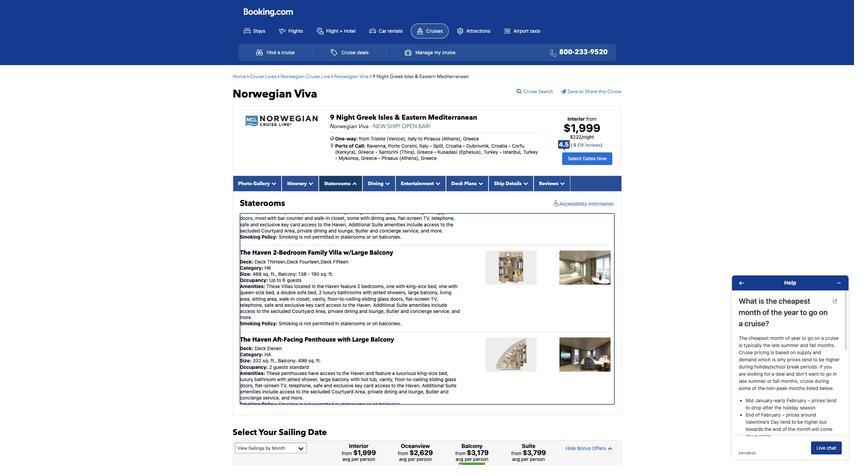 Task type: describe. For each thing, give the bounding box(es) containing it.
butler inside the these villas located in the haven feature 2 bedrooms, one with king-size bed, one with queen-size bed, a double sofa bed, 2 luxury bathrooms with jetted showers, large balcony, living area, sitting area, walk-in closet, vanity, floor-to-ceiling sliding glass doors, flat-screen tv, telephone, safe and exclusive key card access to the haven. additional suite amenities include access to the secluded courtyard area, private dining and lounge, butler and concierge service, and more. smoking policy: smoking is not permitted in staterooms or on balconies.
[[387, 308, 400, 314]]

ft. inside category: ha size: 332 sq. ft., balcony: 498 sq. ft. occupancy: 2 guests standard amenities:
[[317, 358, 321, 364]]

1 vertical spatial viva
[[295, 87, 317, 102]]

angle right image for norwegian viva
[[370, 74, 372, 79]]

area, inside the these villas located in the haven feature 2 bedrooms, one with king-size bed, one with queen-size bed, a double sofa bed, 2 luxury bathrooms with jetted showers, large balcony, living area, sitting area, walk-in closet, vanity, floor-to-ceiling sliding glass doors, flat-screen tv, telephone, safe and exclusive key card access to the haven. additional suite amenities include access to the secluded courtyard area, private dining and lounge, butler and concierge service, and more. smoking policy: smoking is not permitted in staterooms or on balconies.
[[315, 308, 327, 314]]

9 night greek isles & eastern mediterranean norwegian viva - new ship! open bar!
[[330, 113, 478, 130]]

size: for the haven 2-bedroom family villa w/large balcony
[[240, 271, 252, 277]]

these
[[317, 197, 329, 203]]

some
[[347, 215, 359, 221]]

2 up "bathrooms" on the bottom left
[[358, 284, 360, 289]]

$3,179
[[467, 449, 489, 457]]

bathroom inside the these penthouses have access to the haven and feature a luxurious king-size bed, luxury bathroom with jetted shower, large balcony with hot tub, vanity, floor-to-ceiling sliding glass doors, flat-screen tv, telephone, safe and exclusive key card access to the haven. additional suite amenities include access to the secluded courtyard area, private dining and lounge, butler and concierge service, and more. smoking policy: smoking is not permitted in staterooms or on balconies.
[[255, 377, 276, 382]]

& for 9 night greek isles & eastern mediterranean norwegian viva - new ship! open bar!
[[395, 113, 400, 122]]

balcony, inside h5 432 - 485 sq. ft., balcony: 109 - 132 sq. ft. up to 6 guests located in the haven, these suites feature a master bedroom with king-size bed in most, a double sofa bed, large balcony, living area, luxury bathroom with jetted shower - most with bathtub, 2 with whirlpool tub, 2 with shower only, sitting area, vanity, floor-to-ceiling sliding glass doors, most with bar counter and walk-in closet, some with dining area, flat-screen tv, telephone, safe and exclusive key card access to the haven. additional suite amenities include access to the secluded courtyard area, private dining and lounge, butler and concierge service, and more. smoking policy: smoking is not permitted in staterooms or on balconies.
[[308, 203, 326, 209]]

key inside the these villas located in the haven feature 2 bedrooms, one with king-size bed, one with queen-size bed, a double sofa bed, 2 luxury bathrooms with jetted showers, large balcony, living area, sitting area, walk-in closet, vanity, floor-to-ceiling sliding glass doors, flat-screen tv, telephone, safe and exclusive key card access to the haven. additional suite amenities include access to the secluded courtyard area, private dining and lounge, butler and concierge service, and more. smoking policy: smoking is not permitted in staterooms or on balconies.
[[306, 302, 314, 308]]

travel menu navigation
[[238, 44, 616, 61]]

category: ha size: 332 sq. ft., balcony: 498 sq. ft. occupancy: 2 guests standard amenities:
[[240, 352, 321, 376]]

save
[[568, 88, 578, 95]]

large
[[352, 336, 369, 344]]

area, down queen-
[[240, 296, 251, 302]]

vanity, inside h5 432 - 485 sq. ft., balcony: 109 - 132 sq. ft. up to 6 guests located in the haven, these suites feature a master bedroom with king-size bed in most, a double sofa bed, large balcony, living area, luxury bathroom with jetted shower - most with bathtub, 2 with whirlpool tub, 2 with shower only, sitting area, vanity, floor-to-ceiling sliding glass doors, most with bar counter and walk-in closet, some with dining area, flat-screen tv, telephone, safe and exclusive key card access to the haven. additional suite amenities include access to the secluded courtyard area, private dining and lounge, butler and concierge service, and more. smoking policy: smoking is not permitted in staterooms or on balconies.
[[376, 209, 390, 215]]

thirteen,deck
[[267, 259, 298, 265]]

courtyard inside h5 432 - 485 sq. ft., balcony: 109 - 132 sq. ft. up to 6 guests located in the haven, these suites feature a master bedroom with king-size bed in most, a double sofa bed, large balcony, living area, luxury bathroom with jetted shower - most with bathtub, 2 with whirlpool tub, 2 with shower only, sitting area, vanity, floor-to-ceiling sliding glass doors, most with bar counter and walk-in closet, some with dining area, flat-screen tv, telephone, safe and exclusive key card access to the haven. additional suite amenities include access to the secluded courtyard area, private dining and lounge, butler and concierge service, and more. smoking policy: smoking is not permitted in staterooms or on balconies.
[[261, 228, 283, 234]]

greece inside corfu (kerkyra), greece
[[358, 149, 374, 155]]

wheelchair image
[[553, 201, 560, 207]]

2 down haven,
[[306, 209, 309, 215]]

save or share this cruise link
[[562, 88, 622, 95]]

closet, inside the these villas located in the haven feature 2 bedrooms, one with king-size bed, one with queen-size bed, a double sofa bed, 2 luxury bathrooms with jetted showers, large balcony, living area, sitting area, walk-in closet, vanity, floor-to-ceiling sliding glass doors, flat-screen tv, telephone, safe and exclusive key card access to the haven. additional suite amenities include access to the secluded courtyard area, private dining and lounge, butler and concierge service, and more. smoking policy: smoking is not permitted in staterooms or on balconies.
[[296, 296, 311, 302]]

the haven 2-bedroom family villa w/large balcony deck: deck thirteen,deck fourteen,deck fifteen
[[240, 249, 393, 265]]

4.5 / 5 ( 16 reviews )
[[560, 141, 603, 148]]

• left istanbul,
[[500, 149, 502, 155]]

chevron up image for hide bonus offers
[[606, 446, 613, 451]]

safe inside the these penthouses have access to the haven and feature a luxurious king-size bed, luxury bathroom with jetted shower, large balcony with hot tub, vanity, floor-to-ceiling sliding glass doors, flat-screen tv, telephone, safe and exclusive key card access to the haven. additional suite amenities include access to the secluded courtyard area, private dining and lounge, butler and concierge service, and more. smoking policy: smoking is not permitted in staterooms or on balconies.
[[314, 383, 323, 389]]

1 one from the left
[[387, 284, 395, 289]]

hot
[[361, 377, 369, 382]]

floor- inside h5 432 - 485 sq. ft., balcony: 109 - 132 sq. ft. up to 6 guests located in the haven, these suites feature a master bedroom with king-size bed in most, a double sofa bed, large balcony, living area, luxury bathroom with jetted shower - most with bathtub, 2 with whirlpool tub, 2 with shower only, sitting area, vanity, floor-to-ceiling sliding glass doors, most with bar counter and walk-in closet, some with dining area, flat-screen tv, telephone, safe and exclusive key card access to the haven. additional suite amenities include access to the secluded courtyard area, private dining and lounge, butler and concierge service, and more. smoking policy: smoking is not permitted in staterooms or on balconies.
[[392, 209, 404, 215]]

villa
[[329, 249, 342, 257]]

private inside the these villas located in the haven feature 2 bedrooms, one with king-size bed, one with queen-size bed, a double sofa bed, 2 luxury bathrooms with jetted showers, large balcony, living area, sitting area, walk-in closet, vanity, floor-to-ceiling sliding glass doors, flat-screen tv, telephone, safe and exclusive key card access to the haven. additional suite amenities include access to the secluded courtyard area, private dining and lounge, butler and concierge service, and more. smoking policy: smoking is not permitted in staterooms or on balconies.
[[328, 308, 343, 314]]

sq. right the 485
[[277, 184, 283, 190]]

0 vertical spatial shower
[[414, 203, 430, 209]]

private inside h5 432 - 485 sq. ft., balcony: 109 - 132 sq. ft. up to 6 guests located in the haven, these suites feature a master bedroom with king-size bed in most, a double sofa bed, large balcony, living area, luxury bathroom with jetted shower - most with bathtub, 2 with whirlpool tub, 2 with shower only, sitting area, vanity, floor-to-ceiling sliding glass doors, most with bar counter and walk-in closet, some with dining area, flat-screen tv, telephone, safe and exclusive key card access to the haven. additional suite amenities include access to the secluded courtyard area, private dining and lounge, butler and concierge service, and more. smoking policy: smoking is not permitted in staterooms or on balconies.
[[297, 228, 313, 234]]

• down (kerkyra),
[[335, 155, 338, 161]]

ports
[[335, 143, 348, 149]]

balcony for the haven aft-facing penthouse with large balcony
[[371, 336, 394, 344]]

stays link
[[238, 24, 271, 38]]

category: h6 size: 468 sq. ft., balcony: 138 - 190 sq. ft. occupancy: up to 6 guests amenities:
[[240, 265, 334, 289]]

432
[[253, 184, 262, 190]]

photo gallery button
[[233, 176, 282, 191]]

reviews button
[[534, 176, 571, 191]]

occupancy: inside category: h6 size: 468 sq. ft., balcony: 138 - 190 sq. ft. occupancy: up to 6 guests amenities:
[[240, 277, 268, 283]]

$222
[[570, 134, 582, 140]]

whirlpool
[[274, 209, 295, 215]]

screen inside h5 432 - 485 sq. ft., balcony: 109 - 132 sq. ft. up to 6 guests located in the haven, these suites feature a master bedroom with king-size bed in most, a double sofa bed, large balcony, living area, luxury bathroom with jetted shower - most with bathtub, 2 with whirlpool tub, 2 with shower only, sitting area, vanity, floor-to-ceiling sliding glass doors, most with bar counter and walk-in closet, some with dining area, flat-screen tv, telephone, safe and exclusive key card access to the haven. additional suite amenities include access to the secluded courtyard area, private dining and lounge, butler and concierge service, and more. smoking policy: smoking is not permitted in staterooms or on balconies.
[[407, 215, 422, 221]]

luxury inside the these penthouses have access to the haven and feature a luxurious king-size bed, luxury bathroom with jetted shower, large balcony with hot tub, vanity, floor-to-ceiling sliding glass doors, flat-screen tv, telephone, safe and exclusive key card access to the haven. additional suite amenities include access to the secluded courtyard area, private dining and lounge, butler and concierge service, and more. smoking policy: smoking is not permitted in staterooms or on balconies.
[[240, 377, 253, 382]]

floor- inside the these penthouses have access to the haven and feature a luxurious king-size bed, luxury bathroom with jetted shower, large balcony with hot tub, vanity, floor-to-ceiling sliding glass doors, flat-screen tv, telephone, safe and exclusive key card access to the haven. additional suite amenities include access to the secluded courtyard area, private dining and lounge, butler and concierge service, and more. smoking policy: smoking is not permitted in staterooms or on balconies.
[[395, 377, 407, 382]]

double inside the these villas located in the haven feature 2 bedrooms, one with king-size bed, one with queen-size bed, a double sofa bed, 2 luxury bathrooms with jetted showers, large balcony, living area, sitting area, walk-in closet, vanity, floor-to-ceiling sliding glass doors, flat-screen tv, telephone, safe and exclusive key card access to the haven. additional suite amenities include access to the secluded courtyard area, private dining and lounge, butler and concierge service, and more. smoking policy: smoking is not permitted in staterooms or on balconies.
[[281, 290, 296, 296]]

sq. down "h6"
[[263, 271, 270, 277]]

on inside h5 432 - 485 sq. ft., balcony: 109 - 132 sq. ft. up to 6 guests located in the haven, these suites feature a master bedroom with king-size bed in most, a double sofa bed, large balcony, living area, luxury bathroom with jetted shower - most with bathtub, 2 with whirlpool tub, 2 with shower only, sitting area, vanity, floor-to-ceiling sliding glass doors, most with bar counter and walk-in closet, some with dining area, flat-screen tv, telephone, safe and exclusive key card access to the haven. additional suite amenities include access to the secluded courtyard area, private dining and lounge, butler and concierge service, and more. smoking policy: smoking is not permitted in staterooms or on balconies.
[[373, 234, 378, 240]]

staterooms inside the these penthouses have access to the haven and feature a luxurious king-size bed, luxury bathroom with jetted shower, large balcony with hot tub, vanity, floor-to-ceiling sliding glass doors, flat-screen tv, telephone, safe and exclusive key card access to the haven. additional suite amenities include access to the secluded courtyard area, private dining and lounge, butler and concierge service, and more. smoking policy: smoking is not permitted in staterooms or on balconies.
[[341, 401, 365, 407]]

$1,999 for interior from $1,999 avg per person
[[354, 449, 376, 457]]

a up bathtub,
[[254, 203, 256, 209]]

istanbul,
[[503, 149, 522, 155]]

chevron down image for itinerary
[[307, 181, 314, 186]]

hotel
[[344, 28, 356, 34]]

ports of call:
[[335, 143, 366, 149]]

the inside h5 432 - 485 sq. ft., balcony: 109 - 132 sq. ft. up to 6 guests located in the haven, these suites feature a master bedroom with king-size bed in most, a double sofa bed, large balcony, living area, luxury bathroom with jetted shower - most with bathtub, 2 with whirlpool tub, 2 with shower only, sitting area, vanity, floor-to-ceiling sliding glass doors, most with bar counter and walk-in closet, some with dining area, flat-screen tv, telephone, safe and exclusive key card access to the haven. additional suite amenities include access to the secluded courtyard area, private dining and lounge, butler and concierge service, and more. smoking policy: smoking is not permitted in staterooms or on balconies.
[[291, 197, 299, 203]]

kusadasi
[[438, 149, 458, 155]]

showers,
[[387, 290, 407, 296]]

1 croatia from the left
[[446, 143, 462, 149]]

night for 9 night greek isles & eastern mediterranean norwegian viva - new ship! open bar!
[[336, 113, 355, 122]]

1 horizontal spatial norwegian viva
[[335, 73, 369, 80]]

a left 'master'
[[362, 197, 365, 203]]

132
[[325, 184, 333, 190]]

0 vertical spatial viva
[[360, 73, 369, 80]]

ship details
[[494, 180, 522, 187]]

select for select your sailing date
[[233, 427, 257, 438]]

globe image
[[330, 136, 334, 141]]

category: for the haven 2-bedroom family villa w/large balcony
[[240, 265, 263, 271]]

a inside "navigation"
[[278, 49, 280, 55]]

rentals
[[388, 28, 403, 34]]

safe inside the these villas located in the haven feature 2 bedrooms, one with king-size bed, one with queen-size bed, a double sofa bed, 2 luxury bathrooms with jetted showers, large balcony, living area, sitting area, walk-in closet, vanity, floor-to-ceiling sliding glass doors, flat-screen tv, telephone, safe and exclusive key card access to the haven. additional suite amenities include access to the secluded courtyard area, private dining and lounge, butler and concierge service, and more. smoking policy: smoking is not permitted in staterooms or on balconies.
[[265, 302, 274, 308]]

ft. for 190
[[329, 271, 334, 277]]

1 vertical spatial italy
[[420, 143, 429, 149]]

9 for 9 night greek isles & eastern mediterranean
[[373, 73, 376, 80]]

vanity, inside the these penthouses have access to the haven and feature a luxurious king-size bed, luxury bathroom with jetted shower, large balcony with hot tub, vanity, floor-to-ceiling sliding glass doors, flat-screen tv, telephone, safe and exclusive key card access to the haven. additional suite amenities include access to the secluded courtyard area, private dining and lounge, butler and concierge service, and more. smoking policy: smoking is not permitted in staterooms or on balconies.
[[380, 377, 394, 382]]

balcony for the haven 2-bedroom family villa w/large balcony
[[370, 249, 393, 257]]

(thira),
[[400, 149, 416, 155]]

walk- inside the these villas located in the haven feature 2 bedrooms, one with king-size bed, one with queen-size bed, a double sofa bed, 2 luxury bathrooms with jetted showers, large balcony, living area, sitting area, walk-in closet, vanity, floor-to-ceiling sliding glass doors, flat-screen tv, telephone, safe and exclusive key card access to the haven. additional suite amenities include access to the secluded courtyard area, private dining and lounge, butler and concierge service, and more. smoking policy: smoking is not permitted in staterooms or on balconies.
[[279, 296, 291, 302]]

policy: inside the these villas located in the haven feature 2 bedrooms, one with king-size bed, one with queen-size bed, a double sofa bed, 2 luxury bathrooms with jetted showers, large balcony, living area, sitting area, walk-in closet, vanity, floor-to-ceiling sliding glass doors, flat-screen tv, telephone, safe and exclusive key card access to the haven. additional suite amenities include access to the secluded courtyard area, private dining and lounge, butler and concierge service, and more. smoking policy: smoking is not permitted in staterooms or on balconies.
[[262, 321, 278, 327]]

information
[[589, 201, 614, 207]]

mediterranean for 9 night greek isles & eastern mediterranean
[[437, 73, 469, 80]]

chevron down image for photo gallery
[[270, 181, 276, 186]]

amenities inside h5 432 - 485 sq. ft., balcony: 109 - 132 sq. ft. up to 6 guests located in the haven, these suites feature a master bedroom with king-size bed in most, a double sofa bed, large balcony, living area, luxury bathroom with jetted shower - most with bathtub, 2 with whirlpool tub, 2 with shower only, sitting area, vanity, floor-to-ceiling sliding glass doors, most with bar counter and walk-in closet, some with dining area, flat-screen tv, telephone, safe and exclusive key card access to the haven. additional suite amenities include access to the secluded courtyard area, private dining and lounge, butler and concierge service, and more. smoking policy: smoking is not permitted in staterooms or on balconies.
[[385, 222, 406, 227]]

- left 132
[[321, 184, 324, 190]]

• left split,
[[430, 143, 432, 149]]

tub, inside h5 432 - 485 sq. ft., balcony: 109 - 132 sq. ft. up to 6 guests located in the haven, these suites feature a master bedroom with king-size bed in most, a double sofa bed, large balcony, living area, luxury bathroom with jetted shower - most with bathtub, 2 with whirlpool tub, 2 with shower only, sitting area, vanity, floor-to-ceiling sliding glass doors, most with bar counter and walk-in closet, some with dining area, flat-screen tv, telephone, safe and exclusive key card access to the haven. additional suite amenities include access to the secluded courtyard area, private dining and lounge, butler and concierge service, and more. smoking policy: smoking is not permitted in staterooms or on balconies.
[[296, 209, 304, 215]]

cruise search
[[524, 88, 554, 95]]

on inside the these penthouses have access to the haven and feature a luxurious king-size bed, luxury bathroom with jetted shower, large balcony with hot tub, vanity, floor-to-ceiling sliding glass doors, flat-screen tv, telephone, safe and exclusive key card access to the haven. additional suite amenities include access to the secluded courtyard area, private dining and lounge, butler and concierge service, and more. smoking policy: smoking is not permitted in staterooms or on balconies.
[[373, 401, 378, 407]]

oceanview
[[401, 443, 430, 449]]

santorini
[[379, 149, 399, 155]]

cruise for cruise deals
[[342, 49, 356, 55]]

$1,999 for interior from $1,999 $222 / night
[[564, 121, 601, 134]]

per for $3,179
[[465, 457, 472, 462]]

16
[[580, 142, 584, 148]]

include inside the these penthouses have access to the haven and feature a luxurious king-size bed, luxury bathroom with jetted shower, large balcony with hot tub, vanity, floor-to-ceiling sliding glass doors, flat-screen tv, telephone, safe and exclusive key card access to the haven. additional suite amenities include access to the secluded courtyard area, private dining and lounge, butler and concierge service, and more. smoking policy: smoking is not permitted in staterooms or on balconies.
[[262, 389, 278, 395]]

cruises
[[427, 28, 443, 34]]

flights
[[289, 28, 303, 34]]

6 inside category: h6 size: 468 sq. ft., balcony: 138 - 190 sq. ft. occupancy: up to 6 guests amenities:
[[283, 277, 286, 283]]

living inside the these villas located in the haven feature 2 bedrooms, one with king-size bed, one with queen-size bed, a double sofa bed, 2 luxury bathrooms with jetted showers, large balcony, living area, sitting area, walk-in closet, vanity, floor-to-ceiling sliding glass doors, flat-screen tv, telephone, safe and exclusive key card access to the haven. additional suite amenities include access to the secluded courtyard area, private dining and lounge, butler and concierge service, and more. smoking policy: smoking is not permitted in staterooms or on balconies.
[[440, 290, 452, 296]]

isles for 9 night greek isles & eastern mediterranean
[[405, 73, 414, 80]]

accessibility information
[[560, 201, 614, 207]]

area, inside the these penthouses have access to the haven and feature a luxurious king-size bed, luxury bathroom with jetted shower, large balcony with hot tub, vanity, floor-to-ceiling sliding glass doors, flat-screen tv, telephone, safe and exclusive key card access to the haven. additional suite amenities include access to the secluded courtyard area, private dining and lounge, butler and concierge service, and more. smoking policy: smoking is not permitted in staterooms or on balconies.
[[355, 389, 367, 395]]

/ inside interior from $1,999 $222 / night
[[582, 134, 583, 140]]

suite inside the these penthouses have access to the haven and feature a luxurious king-size bed, luxury bathroom with jetted shower, large balcony with hot tub, vanity, floor-to-ceiling sliding glass doors, flat-screen tv, telephone, safe and exclusive key card access to the haven. additional suite amenities include access to the secluded courtyard area, private dining and lounge, butler and concierge service, and more. smoking policy: smoking is not permitted in staterooms or on balconies.
[[446, 383, 457, 389]]

area, down 'master'
[[364, 209, 375, 215]]

1 vertical spatial staterooms
[[240, 198, 285, 209]]

not inside h5 432 - 485 sq. ft., balcony: 109 - 132 sq. ft. up to 6 guests located in the haven, these suites feature a master bedroom with king-size bed in most, a double sofa bed, large balcony, living area, luxury bathroom with jetted shower - most with bathtub, 2 with whirlpool tub, 2 with shower only, sitting area, vanity, floor-to-ceiling sliding glass doors, most with bar counter and walk-in closet, some with dining area, flat-screen tv, telephone, safe and exclusive key card access to the haven. additional suite amenities include access to the secluded courtyard area, private dining and lounge, butler and concierge service, and more. smoking policy: smoking is not permitted in staterooms or on balconies.
[[304, 234, 311, 240]]

• down ravenna, porto corsini, italy • split, croatia • dubrovnik, croatia •
[[434, 149, 437, 155]]

gallery
[[253, 180, 270, 187]]

person for $3,179
[[474, 457, 489, 462]]

new
[[373, 123, 386, 130]]

eastern for 9 night greek isles & eastern mediterranean norwegian viva - new ship! open bar!
[[402, 113, 427, 122]]

details
[[506, 180, 522, 187]]

more. inside h5 432 - 485 sq. ft., balcony: 109 - 132 sq. ft. up to 6 guests located in the haven, these suites feature a master bedroom with king-size bed in most, a double sofa bed, large balcony, living area, luxury bathroom with jetted shower - most with bathtub, 2 with whirlpool tub, 2 with shower only, sitting area, vanity, floor-to-ceiling sliding glass doors, most with bar counter and walk-in closet, some with dining area, flat-screen tv, telephone, safe and exclusive key card access to the haven. additional suite amenities include access to the secluded courtyard area, private dining and lounge, butler and concierge service, and more. smoking policy: smoking is not permitted in staterooms or on balconies.
[[431, 228, 443, 234]]

size: for the haven aft-facing penthouse with large balcony
[[240, 358, 252, 364]]

flight + hotel link
[[311, 24, 361, 38]]

cruise left the line
[[306, 73, 320, 80]]

ft., for aft-
[[271, 358, 277, 364]]

+
[[340, 28, 343, 34]]

area, inside h5 432 - 485 sq. ft., balcony: 109 - 132 sq. ft. up to 6 guests located in the haven, these suites feature a master bedroom with king-size bed in most, a double sofa bed, large balcony, living area, luxury bathroom with jetted shower - most with bathtub, 2 with whirlpool tub, 2 with shower only, sitting area, vanity, floor-to-ceiling sliding glass doors, most with bar counter and walk-in closet, some with dining area, flat-screen tv, telephone, safe and exclusive key card access to the haven. additional suite amenities include access to the secluded courtyard area, private dining and lounge, butler and concierge service, and more. smoking policy: smoking is not permitted in staterooms or on balconies.
[[285, 228, 296, 234]]

interior from $1,999 avg per person
[[342, 443, 376, 462]]

accessibility information link
[[553, 201, 614, 207]]

with inside the haven aft-facing penthouse with large balcony deck: deck eleven
[[338, 336, 351, 344]]

or inside the these penthouses have access to the haven and feature a luxurious king-size bed, luxury bathroom with jetted shower, large balcony with hot tub, vanity, floor-to-ceiling sliding glass doors, flat-screen tv, telephone, safe and exclusive key card access to the haven. additional suite amenities include access to the secluded courtyard area, private dining and lounge, butler and concierge service, and more. smoking policy: smoking is not permitted in staterooms or on balconies.
[[367, 401, 371, 407]]

key inside the these penthouses have access to the haven and feature a luxurious king-size bed, luxury bathroom with jetted shower, large balcony with hot tub, vanity, floor-to-ceiling sliding glass doors, flat-screen tv, telephone, safe and exclusive key card access to the haven. additional suite amenities include access to the secluded courtyard area, private dining and lounge, butler and concierge service, and more. smoking policy: smoking is not permitted in staterooms or on balconies.
[[355, 383, 363, 389]]

800-233-9520 link
[[548, 47, 608, 57]]

chevron down image for plans
[[477, 181, 484, 186]]

chevron down image for dining
[[384, 181, 390, 186]]

norwegian viva main content
[[229, 68, 625, 465]]

one-way: from trieste (venice), italy to piraeus (athens), greece
[[335, 136, 479, 141]]

deck: for the haven aft-facing penthouse with large balcony
[[240, 346, 254, 351]]

485
[[266, 184, 275, 190]]

bathroom inside h5 432 - 485 sq. ft., balcony: 109 - 132 sq. ft. up to 6 guests located in the haven, these suites feature a master bedroom with king-size bed in most, a double sofa bed, large balcony, living area, luxury bathroom with jetted shower - most with bathtub, 2 with whirlpool tub, 2 with shower only, sitting area, vanity, floor-to-ceiling sliding glass doors, most with bar counter and walk-in closet, some with dining area, flat-screen tv, telephone, safe and exclusive key card access to the haven. additional suite amenities include access to the secluded courtyard area, private dining and lounge, butler and concierge service, and more. smoking policy: smoking is not permitted in staterooms or on balconies.
[[367, 203, 389, 209]]

2-
[[273, 249, 279, 257]]

sq. right 190
[[321, 271, 328, 277]]

cruise for manage my cruise
[[442, 49, 456, 55]]

accessibility
[[560, 201, 588, 207]]

lounge, inside the these penthouses have access to the haven and feature a luxurious king-size bed, luxury bathroom with jetted shower, large balcony with hot tub, vanity, floor-to-ceiling sliding glass doors, flat-screen tv, telephone, safe and exclusive key card access to the haven. additional suite amenities include access to the secluded courtyard area, private dining and lounge, butler and concierge service, and more. smoking policy: smoking is not permitted in staterooms or on balconies.
[[409, 389, 425, 395]]

vanity, inside the these villas located in the haven feature 2 bedrooms, one with king-size bed, one with queen-size bed, a double sofa bed, 2 luxury bathrooms with jetted showers, large balcony, living area, sitting area, walk-in closet, vanity, floor-to-ceiling sliding glass doors, flat-screen tv, telephone, safe and exclusive key card access to the haven. additional suite amenities include access to the secluded courtyard area, private dining and lounge, butler and concierge service, and more. smoking policy: smoking is not permitted in staterooms or on balconies.
[[312, 296, 327, 302]]

cruises link
[[411, 23, 449, 38]]

sq. down 'ha' on the bottom of page
[[263, 358, 270, 364]]

large inside the these penthouses have access to the haven and feature a luxurious king-size bed, luxury bathroom with jetted shower, large balcony with hot tub, vanity, floor-to-ceiling sliding glass doors, flat-screen tv, telephone, safe and exclusive key card access to the haven. additional suite amenities include access to the secluded courtyard area, private dining and lounge, butler and concierge service, and more. smoking policy: smoking is not permitted in staterooms or on balconies.
[[320, 377, 331, 382]]

view
[[237, 446, 247, 451]]

secluded inside the these penthouses have access to the haven and feature a luxurious king-size bed, luxury bathroom with jetted shower, large balcony with hot tub, vanity, floor-to-ceiling sliding glass doors, flat-screen tv, telephone, safe and exclusive key card access to the haven. additional suite amenities include access to the secluded courtyard area, private dining and lounge, butler and concierge service, and more. smoking policy: smoking is not permitted in staterooms or on balconies.
[[311, 389, 331, 395]]

a inside the these villas located in the haven feature 2 bedrooms, one with king-size bed, one with queen-size bed, a double sofa bed, 2 luxury bathrooms with jetted showers, large balcony, living area, sitting area, walk-in closet, vanity, floor-to-ceiling sliding glass doors, flat-screen tv, telephone, safe and exclusive key card access to the haven. additional suite amenities include access to the secluded courtyard area, private dining and lounge, butler and concierge service, and more. smoking policy: smoking is not permitted in staterooms or on balconies.
[[277, 290, 280, 296]]

is inside h5 432 - 485 sq. ft., balcony: 109 - 132 sq. ft. up to 6 guests located in the haven, these suites feature a master bedroom with king-size bed in most, a double sofa bed, large balcony, living area, luxury bathroom with jetted shower - most with bathtub, 2 with whirlpool tub, 2 with shower only, sitting area, vanity, floor-to-ceiling sliding glass doors, most with bar counter and walk-in closet, some with dining area, flat-screen tv, telephone, safe and exclusive key card access to the haven. additional suite amenities include access to the secluded courtyard area, private dining and lounge, butler and concierge service, and more. smoking policy: smoking is not permitted in staterooms or on balconies.
[[299, 234, 303, 240]]

jetted inside the these villas located in the haven feature 2 bedrooms, one with king-size bed, one with queen-size bed, a double sofa bed, 2 luxury bathrooms with jetted showers, large balcony, living area, sitting area, walk-in closet, vanity, floor-to-ceiling sliding glass doors, flat-screen tv, telephone, safe and exclusive key card access to the haven. additional suite amenities include access to the secluded courtyard area, private dining and lounge, butler and concierge service, and more. smoking policy: smoking is not permitted in staterooms or on balconies.
[[373, 290, 386, 296]]

ship
[[494, 180, 505, 187]]

deck plans button
[[446, 176, 489, 191]]

service, inside h5 432 - 485 sq. ft., balcony: 109 - 132 sq. ft. up to 6 guests located in the haven, these suites feature a master bedroom with king-size bed in most, a double sofa bed, large balcony, living area, luxury bathroom with jetted shower - most with bathtub, 2 with whirlpool tub, 2 with shower only, sitting area, vanity, floor-to-ceiling sliding glass doors, most with bar counter and walk-in closet, some with dining area, flat-screen tv, telephone, safe and exclusive key card access to the haven. additional suite amenities include access to the secluded courtyard area, private dining and lounge, butler and concierge service, and more. smoking policy: smoking is not permitted in staterooms or on balconies.
[[403, 228, 420, 234]]

sq. right 132
[[334, 184, 341, 190]]

balcony: inside h5 432 - 485 sq. ft., balcony: 109 - 132 sq. ft. up to 6 guests located in the haven, these suites feature a master bedroom with king-size bed in most, a double sofa bed, large balcony, living area, luxury bathroom with jetted shower - most with bathtub, 2 with whirlpool tub, 2 with shower only, sitting area, vanity, floor-to-ceiling sliding glass doors, most with bar counter and walk-in closet, some with dining area, flat-screen tv, telephone, safe and exclusive key card access to the haven. additional suite amenities include access to the secluded courtyard area, private dining and lounge, butler and concierge service, and more. smoking policy: smoking is not permitted in staterooms or on balconies.
[[292, 184, 311, 190]]

sq. right the 498
[[309, 358, 315, 364]]

penthouse
[[305, 336, 336, 344]]

2 right bathtub,
[[260, 209, 263, 215]]

split,
[[434, 143, 445, 149]]

smoking up the bedroom
[[279, 234, 298, 240]]

- down entertainment dropdown button
[[432, 203, 434, 209]]

to- inside h5 432 - 485 sq. ft., balcony: 109 - 132 sq. ft. up to 6 guests located in the haven, these suites feature a master bedroom with king-size bed in most, a double sofa bed, large balcony, living area, luxury bathroom with jetted shower - most with bathtub, 2 with whirlpool tub, 2 with shower only, sitting area, vanity, floor-to-ceiling sliding glass doors, most with bar counter and walk-in closet, some with dining area, flat-screen tv, telephone, safe and exclusive key card access to the haven. additional suite amenities include access to the secluded courtyard area, private dining and lounge, butler and concierge service, and more. smoking policy: smoking is not permitted in staterooms or on balconies.
[[404, 209, 410, 215]]

find
[[267, 49, 276, 55]]

cruise for cruise search
[[524, 88, 538, 95]]

night for 9 night greek isles & eastern mediterranean
[[377, 73, 389, 80]]

these for 2-
[[267, 284, 280, 289]]

2 inside category: ha size: 332 sq. ft., balcony: 498 sq. ft. occupancy: 2 guests standard amenities:
[[269, 364, 272, 370]]

norwegian right lines
[[281, 73, 305, 80]]

king- for the haven 2-bedroom family villa w/large balcony
[[407, 284, 418, 289]]

counter
[[287, 215, 304, 221]]

card inside the these penthouses have access to the haven and feature a luxurious king-size bed, luxury bathroom with jetted shower, large balcony with hot tub, vanity, floor-to-ceiling sliding glass doors, flat-screen tv, telephone, safe and exclusive key card access to the haven. additional suite amenities include access to the secluded courtyard area, private dining and lounge, butler and concierge service, and more. smoking policy: smoking is not permitted in staterooms or on balconies.
[[364, 383, 374, 389]]

(athens), inside santorini (thira), greece • kusadasi (ephesus), turkey • istanbul, turkey • mykonos, greece • piraeus (athens), greece
[[400, 155, 420, 161]]

flights link
[[274, 24, 309, 38]]

from up the call:
[[359, 136, 370, 141]]

manage my cruise
[[416, 49, 456, 55]]

smoking down bathtub,
[[240, 234, 261, 240]]

dining up family
[[314, 228, 327, 234]]

viva inside '9 night greek isles & eastern mediterranean norwegian viva - new ship! open bar!'
[[359, 123, 369, 130]]

norwegian right the line
[[335, 73, 359, 80]]

dates
[[583, 156, 596, 161]]

more. inside the these penthouses have access to the haven and feature a luxurious king-size bed, luxury bathroom with jetted shower, large balcony with hot tub, vanity, floor-to-ceiling sliding glass doors, flat-screen tv, telephone, safe and exclusive key card access to the haven. additional suite amenities include access to the secluded courtyard area, private dining and lounge, butler and concierge service, and more. smoking policy: smoking is not permitted in staterooms or on balconies.
[[291, 395, 304, 401]]

chevron down image for reviews
[[559, 181, 565, 186]]

is inside the these villas located in the haven feature 2 bedrooms, one with king-size bed, one with queen-size bed, a double sofa bed, 2 luxury bathrooms with jetted showers, large balcony, living area, sitting area, walk-in closet, vanity, floor-to-ceiling sliding glass doors, flat-screen tv, telephone, safe and exclusive key card access to the haven. additional suite amenities include access to the secluded courtyard area, private dining and lounge, butler and concierge service, and more. smoking policy: smoking is not permitted in staterooms or on balconies.
[[299, 321, 303, 327]]

feature inside the these penthouses have access to the haven and feature a luxurious king-size bed, luxury bathroom with jetted shower, large balcony with hot tub, vanity, floor-to-ceiling sliding glass doors, flat-screen tv, telephone, safe and exclusive key card access to the haven. additional suite amenities include access to the secluded courtyard area, private dining and lounge, butler and concierge service, and more. smoking policy: smoking is not permitted in staterooms or on balconies.
[[376, 370, 391, 376]]

0 horizontal spatial shower
[[320, 209, 336, 215]]

greece down ravenna, porto corsini, italy • split, croatia • dubrovnik, croatia •
[[417, 149, 433, 155]]

• down santorini
[[379, 155, 381, 161]]

size inside h5 432 - 485 sq. ft., balcony: 109 - 132 sq. ft. up to 6 guests located in the haven, these suites feature a master bedroom with king-size bed in most, a double sofa bed, large balcony, living area, luxury bathroom with jetted shower - most with bathtub, 2 with whirlpool tub, 2 with shower only, sitting area, vanity, floor-to-ceiling sliding glass doors, most with bar counter and walk-in closet, some with dining area, flat-screen tv, telephone, safe and exclusive key card access to the haven. additional suite amenities include access to the secluded courtyard area, private dining and lounge, butler and concierge service, and more. smoking policy: smoking is not permitted in staterooms or on balconies.
[[426, 197, 435, 203]]

bedroom
[[279, 249, 307, 257]]

(venice),
[[387, 136, 407, 141]]

tv, inside h5 432 - 485 sq. ft., balcony: 109 - 132 sq. ft. up to 6 guests located in the haven, these suites feature a master bedroom with king-size bed in most, a double sofa bed, large balcony, living area, luxury bathroom with jetted shower - most with bathtub, 2 with whirlpool tub, 2 with shower only, sitting area, vanity, floor-to-ceiling sliding glass doors, most with bar counter and walk-in closet, some with dining area, flat-screen tv, telephone, safe and exclusive key card access to the haven. additional suite amenities include access to the secluded courtyard area, private dining and lounge, butler and concierge service, and more. smoking policy: smoking is not permitted in staterooms or on balconies.
[[424, 215, 431, 221]]

amenities: inside category: ha size: 332 sq. ft., balcony: 498 sq. ft. occupancy: 2 guests standard amenities:
[[240, 370, 265, 376]]

not inside the these penthouses have access to the haven and feature a luxurious king-size bed, luxury bathroom with jetted shower, large balcony with hot tub, vanity, floor-to-ceiling sliding glass doors, flat-screen tv, telephone, safe and exclusive key card access to the haven. additional suite amenities include access to the secluded courtyard area, private dining and lounge, butler and concierge service, and more. smoking policy: smoking is not permitted in staterooms or on balconies.
[[304, 401, 311, 407]]

haven inside the these villas located in the haven feature 2 bedrooms, one with king-size bed, one with queen-size bed, a double sofa bed, 2 luxury bathrooms with jetted showers, large balcony, living area, sitting area, walk-in closet, vanity, floor-to-ceiling sliding glass doors, flat-screen tv, telephone, safe and exclusive key card access to the haven. additional suite amenities include access to the secluded courtyard area, private dining and lounge, butler and concierge service, and more. smoking policy: smoking is not permitted in staterooms or on balconies.
[[326, 284, 339, 289]]

from for suite from $3,799 avg per person
[[512, 451, 522, 457]]

greece down ravenna,
[[361, 155, 377, 161]]

per for $3,799
[[522, 457, 529, 462]]

tv, inside the these villas located in the haven feature 2 bedrooms, one with king-size bed, one with queen-size bed, a double sofa bed, 2 luxury bathrooms with jetted showers, large balcony, living area, sitting area, walk-in closet, vanity, floor-to-ceiling sliding glass doors, flat-screen tv, telephone, safe and exclusive key card access to the haven. additional suite amenities include access to the secluded courtyard area, private dining and lounge, butler and concierge service, and more. smoking policy: smoking is not permitted in staterooms or on balconies.
[[431, 296, 438, 302]]

(kerkyra),
[[335, 149, 357, 155]]

or inside the these villas located in the haven feature 2 bedrooms, one with king-size bed, one with queen-size bed, a double sofa bed, 2 luxury bathrooms with jetted showers, large balcony, living area, sitting area, walk-in closet, vanity, floor-to-ceiling sliding glass doors, flat-screen tv, telephone, safe and exclusive key card access to the haven. additional suite amenities include access to the secluded courtyard area, private dining and lounge, butler and concierge service, and more. smoking policy: smoking is not permitted in staterooms or on balconies.
[[367, 321, 371, 327]]

1 vertical spatial norwegian viva
[[233, 87, 317, 102]]

from for interior from $1,999 $222 / night
[[587, 116, 597, 122]]

date
[[308, 427, 327, 438]]

/ inside the 4.5 / 5 ( 16 reviews )
[[571, 142, 573, 148]]

• up istanbul,
[[509, 143, 511, 149]]

avg for $3,799
[[513, 457, 520, 462]]

balcony, inside the these villas located in the haven feature 2 bedrooms, one with king-size bed, one with queen-size bed, a double sofa bed, 2 luxury bathrooms with jetted showers, large balcony, living area, sitting area, walk-in closet, vanity, floor-to-ceiling sliding glass doors, flat-screen tv, telephone, safe and exclusive key card access to the haven. additional suite amenities include access to the secluded courtyard area, private dining and lounge, butler and concierge service, and more. smoking policy: smoking is not permitted in staterooms or on balconies.
[[421, 290, 439, 296]]

lounge, inside the these villas located in the haven feature 2 bedrooms, one with king-size bed, one with queen-size bed, a double sofa bed, 2 luxury bathrooms with jetted showers, large balcony, living area, sitting area, walk-in closet, vanity, floor-to-ceiling sliding glass doors, flat-screen tv, telephone, safe and exclusive key card access to the haven. additional suite amenities include access to the secluded courtyard area, private dining and lounge, butler and concierge service, and more. smoking policy: smoking is not permitted in staterooms or on balconies.
[[369, 308, 385, 314]]

angle right image for cruise lines
[[278, 74, 280, 79]]

332
[[253, 358, 262, 364]]

greece up dubrovnik,
[[463, 136, 479, 141]]

2 one from the left
[[439, 284, 447, 289]]

2 down 190
[[319, 290, 322, 296]]

staterooms button
[[319, 176, 363, 191]]

attractions
[[467, 28, 491, 34]]

permitted inside the these villas located in the haven feature 2 bedrooms, one with king-size bed, one with queen-size bed, a double sofa bed, 2 luxury bathrooms with jetted showers, large balcony, living area, sitting area, walk-in closet, vanity, floor-to-ceiling sliding glass doors, flat-screen tv, telephone, safe and exclusive key card access to the haven. additional suite amenities include access to the secluded courtyard area, private dining and lounge, butler and concierge service, and more. smoking policy: smoking is not permitted in staterooms or on balconies.
[[313, 321, 334, 327]]

avg for $3,179
[[456, 457, 464, 462]]

oceanview from $2,629 avg per person
[[398, 443, 433, 462]]

ft., inside h5 432 - 485 sq. ft., balcony: 109 - 132 sq. ft. up to 6 guests located in the haven, these suites feature a master bedroom with king-size bed in most, a double sofa bed, large balcony, living area, luxury bathroom with jetted shower - most with bathtub, 2 with whirlpool tub, 2 with shower only, sitting area, vanity, floor-to-ceiling sliding glass doors, most with bar counter and walk-in closet, some with dining area, flat-screen tv, telephone, safe and exclusive key card access to the haven. additional suite amenities include access to the secluded courtyard area, private dining and lounge, butler and concierge service, and more. smoking policy: smoking is not permitted in staterooms or on balconies.
[[285, 184, 291, 190]]

call:
[[355, 143, 366, 149]]

your
[[259, 427, 277, 438]]

line
[[321, 73, 330, 80]]

doors, inside the these villas located in the haven feature 2 bedrooms, one with king-size bed, one with queen-size bed, a double sofa bed, 2 luxury bathrooms with jetted showers, large balcony, living area, sitting area, walk-in closet, vanity, floor-to-ceiling sliding glass doors, flat-screen tv, telephone, safe and exclusive key card access to the haven. additional suite amenities include access to the secluded courtyard area, private dining and lounge, butler and concierge service, and more. smoking policy: smoking is not permitted in staterooms or on balconies.
[[391, 296, 404, 302]]

facing
[[284, 336, 303, 344]]

up inside category: h6 size: 468 sq. ft., balcony: 138 - 190 sq. ft. occupancy: up to 6 guests amenities:
[[269, 277, 276, 283]]

flat- inside the these penthouses have access to the haven and feature a luxurious king-size bed, luxury bathroom with jetted shower, large balcony with hot tub, vanity, floor-to-ceiling sliding glass doors, flat-screen tv, telephone, safe and exclusive key card access to the haven. additional suite amenities include access to the secluded courtyard area, private dining and lounge, butler and concierge service, and more. smoking policy: smoking is not permitted in staterooms or on balconies.
[[255, 383, 264, 389]]

aft-
[[273, 336, 284, 344]]

area, up only,
[[340, 203, 351, 209]]

ha
[[265, 352, 271, 358]]

located
[[294, 284, 311, 289]]

deck for the haven 2-bedroom family villa w/large balcony
[[255, 259, 266, 265]]

2 croatia from the left
[[492, 143, 508, 149]]

a inside the these penthouses have access to the haven and feature a luxurious king-size bed, luxury bathroom with jetted shower, large balcony with hot tub, vanity, floor-to-ceiling sliding glass doors, flat-screen tv, telephone, safe and exclusive key card access to the haven. additional suite amenities include access to the secluded courtyard area, private dining and lounge, butler and concierge service, and more. smoking policy: smoking is not permitted in staterooms or on balconies.
[[392, 370, 395, 376]]

view sailings by month link
[[235, 443, 307, 454]]

car rentals link
[[364, 24, 409, 38]]

select for select          dates now
[[568, 156, 582, 161]]

- right 432
[[263, 184, 265, 190]]

0 vertical spatial italy
[[408, 136, 417, 141]]

• up "(ephesus),"
[[463, 143, 465, 149]]

glass inside h5 432 - 485 sq. ft., balcony: 109 - 132 sq. ft. up to 6 guests located in the haven, these suites feature a master bedroom with king-size bed in most, a double sofa bed, large balcony, living area, luxury bathroom with jetted shower - most with bathtub, 2 with whirlpool tub, 2 with shower only, sitting area, vanity, floor-to-ceiling sliding glass doors, most with bar counter and walk-in closet, some with dining area, flat-screen tv, telephone, safe and exclusive key card access to the haven. additional suite amenities include access to the secluded courtyard area, private dining and lounge, butler and concierge service, and more. smoking policy: smoking is not permitted in staterooms or on balconies.
[[442, 209, 453, 215]]

in inside the these penthouses have access to the haven and feature a luxurious king-size bed, luxury bathroom with jetted shower, large balcony with hot tub, vanity, floor-to-ceiling sliding glass doors, flat-screen tv, telephone, safe and exclusive key card access to the haven. additional suite amenities include access to the secluded courtyard area, private dining and lounge, butler and concierge service, and more. smoking policy: smoking is not permitted in staterooms or on balconies.
[[336, 401, 339, 407]]

concierge inside the these penthouses have access to the haven and feature a luxurious king-size bed, luxury bathroom with jetted shower, large balcony with hot tub, vanity, floor-to-ceiling sliding glass doors, flat-screen tv, telephone, safe and exclusive key card access to the haven. additional suite amenities include access to the secluded courtyard area, private dining and lounge, butler and concierge service, and more. smoking policy: smoking is not permitted in staterooms or on balconies.
[[240, 395, 262, 401]]

large inside the these villas located in the haven feature 2 bedrooms, one with king-size bed, one with queen-size bed, a double sofa bed, 2 luxury bathrooms with jetted showers, large balcony, living area, sitting area, walk-in closet, vanity, floor-to-ceiling sliding glass doors, flat-screen tv, telephone, safe and exclusive key card access to the haven. additional suite amenities include access to the secluded courtyard area, private dining and lounge, butler and concierge service, and more. smoking policy: smoking is not permitted in staterooms or on balconies.
[[408, 290, 419, 296]]

photo
[[238, 180, 252, 187]]

concierge inside h5 432 - 485 sq. ft., balcony: 109 - 132 sq. ft. up to 6 guests located in the haven, these suites feature a master bedroom with king-size bed in most, a double sofa bed, large balcony, living area, luxury bathroom with jetted shower - most with bathtub, 2 with whirlpool tub, 2 with shower only, sitting area, vanity, floor-to-ceiling sliding glass doors, most with bar counter and walk-in closet, some with dining area, flat-screen tv, telephone, safe and exclusive key card access to the haven. additional suite amenities include access to the secluded courtyard area, private dining and lounge, butler and concierge service, and more. smoking policy: smoking is not permitted in staterooms or on balconies.
[[380, 228, 401, 234]]

1 horizontal spatial most
[[435, 203, 446, 209]]

dubrovnik,
[[467, 143, 490, 149]]

per for $1,999
[[352, 457, 359, 462]]

angle right image for norwegian cruise line
[[332, 74, 333, 79]]

service, inside the these villas located in the haven feature 2 bedrooms, one with king-size bed, one with queen-size bed, a double sofa bed, 2 luxury bathrooms with jetted showers, large balcony, living area, sitting area, walk-in closet, vanity, floor-to-ceiling sliding glass doors, flat-screen tv, telephone, safe and exclusive key card access to the haven. additional suite amenities include access to the secluded courtyard area, private dining and lounge, butler and concierge service, and more. smoking policy: smoking is not permitted in staterooms or on balconies.
[[433, 308, 451, 314]]

balcony: for bedroom
[[279, 271, 297, 277]]

share
[[585, 88, 598, 95]]

greece down corfu (kerkyra), greece
[[421, 155, 437, 161]]

$2,629
[[410, 449, 433, 457]]

photo gallery
[[238, 180, 270, 187]]



Task type: locate. For each thing, give the bounding box(es) containing it.
1 horizontal spatial sitting
[[349, 209, 363, 215]]

shower
[[414, 203, 430, 209], [320, 209, 336, 215]]

0 vertical spatial closet,
[[331, 215, 346, 221]]

1 vertical spatial shower
[[320, 209, 336, 215]]

2 cruise from the left
[[442, 49, 456, 55]]

1 horizontal spatial closet,
[[331, 215, 346, 221]]

balcony inside 'balcony from $3,179 avg per person'
[[462, 443, 483, 449]]

norwegian down cruise lines
[[233, 87, 292, 102]]

person for $1,999
[[360, 457, 376, 462]]

1 balconies. from the top
[[379, 234, 402, 240]]

deck for the haven aft-facing penthouse with large balcony
[[255, 346, 266, 351]]

0 horizontal spatial courtyard
[[261, 228, 283, 234]]

2 person from the left
[[417, 457, 432, 462]]

size inside the these penthouses have access to the haven and feature a luxurious king-size bed, luxury bathroom with jetted shower, large balcony with hot tub, vanity, floor-to-ceiling sliding glass doors, flat-screen tv, telephone, safe and exclusive key card access to the haven. additional suite amenities include access to the secluded courtyard area, private dining and lounge, butler and concierge service, and more. smoking policy: smoking is not permitted in staterooms or on balconies.
[[429, 370, 438, 376]]

from for interior from $1,999 avg per person
[[342, 451, 352, 457]]

large down haven,
[[296, 203, 307, 209]]

2 vertical spatial balconies.
[[379, 401, 402, 407]]

large inside h5 432 - 485 sq. ft., balcony: 109 - 132 sq. ft. up to 6 guests located in the haven, these suites feature a master bedroom with king-size bed in most, a double sofa bed, large balcony, living area, luxury bathroom with jetted shower - most with bathtub, 2 with whirlpool tub, 2 with shower only, sitting area, vanity, floor-to-ceiling sliding glass doors, most with bar counter and walk-in closet, some with dining area, flat-screen tv, telephone, safe and exclusive key card access to the haven. additional suite amenities include access to the secluded courtyard area, private dining and lounge, butler and concierge service, and more. smoking policy: smoking is not permitted in staterooms or on balconies.
[[296, 203, 307, 209]]

$3,799
[[523, 449, 546, 457]]

only,
[[338, 209, 348, 215]]

haven inside the haven 2-bedroom family villa w/large balcony deck: deck thirteen,deck fourteen,deck fifteen
[[252, 249, 272, 257]]

2 vertical spatial telephone,
[[289, 383, 312, 389]]

bathroom down 'master'
[[367, 203, 389, 209]]

to- inside the these villas located in the haven feature 2 bedrooms, one with king-size bed, one with queen-size bed, a double sofa bed, 2 luxury bathrooms with jetted showers, large balcony, living area, sitting area, walk-in closet, vanity, floor-to-ceiling sliding glass doors, flat-screen tv, telephone, safe and exclusive key card access to the haven. additional suite amenities include access to the secluded courtyard area, private dining and lounge, butler and concierge service, and more. smoking policy: smoking is not permitted in staterooms or on balconies.
[[340, 296, 347, 302]]

closet,
[[331, 215, 346, 221], [296, 296, 311, 302]]

1 these from the top
[[267, 284, 280, 289]]

1 permitted from the top
[[313, 234, 334, 240]]

cruise lines link
[[250, 73, 277, 80]]

1 horizontal spatial balcony,
[[421, 290, 439, 296]]

exclusive inside the these penthouses have access to the haven and feature a luxurious king-size bed, luxury bathroom with jetted shower, large balcony with hot tub, vanity, floor-to-ceiling sliding glass doors, flat-screen tv, telephone, safe and exclusive key card access to the haven. additional suite amenities include access to the secluded courtyard area, private dining and lounge, butler and concierge service, and more. smoking policy: smoking is not permitted in staterooms or on balconies.
[[334, 383, 354, 389]]

0 horizontal spatial turkey
[[484, 149, 499, 155]]

1 category: from the top
[[240, 265, 263, 271]]

secluded inside the these villas located in the haven feature 2 bedrooms, one with king-size bed, one with queen-size bed, a double sofa bed, 2 luxury bathrooms with jetted showers, large balcony, living area, sitting area, walk-in closet, vanity, floor-to-ceiling sliding glass doors, flat-screen tv, telephone, safe and exclusive key card access to the haven. additional suite amenities include access to the secluded courtyard area, private dining and lounge, butler and concierge service, and more. smoking policy: smoking is not permitted in staterooms or on balconies.
[[271, 308, 291, 314]]

1 vertical spatial safe
[[265, 302, 274, 308]]

jetted down the bedrooms,
[[373, 290, 386, 296]]

the for 2-
[[240, 249, 251, 257]]

dining button
[[363, 176, 396, 191]]

2 occupancy: from the top
[[240, 364, 268, 370]]

0 horizontal spatial isles
[[378, 113, 393, 122]]

cabin image for deck eleven deck on norwegian viva image
[[560, 338, 611, 372]]

0 horizontal spatial concierge
[[240, 395, 262, 401]]

2 horizontal spatial butler
[[426, 389, 439, 395]]

tub, inside the these penthouses have access to the haven and feature a luxurious king-size bed, luxury bathroom with jetted shower, large balcony with hot tub, vanity, floor-to-ceiling sliding glass doors, flat-screen tv, telephone, safe and exclusive key card access to the haven. additional suite amenities include access to the secluded courtyard area, private dining and lounge, butler and concierge service, and more. smoking policy: smoking is not permitted in staterooms or on balconies.
[[370, 377, 378, 382]]

queen-
[[240, 290, 256, 296]]

the inside the haven aft-facing penthouse with large balcony deck: deck eleven
[[240, 336, 251, 344]]

cabin image for deck thirteen,deck fourteen,deck fifteen deck on norwegian viva image
[[560, 251, 611, 285]]

eleven
[[267, 346, 282, 351]]

0 vertical spatial butler
[[356, 228, 369, 234]]

0 vertical spatial category:
[[240, 265, 263, 271]]

service,
[[403, 228, 420, 234], [433, 308, 451, 314], [263, 395, 280, 401]]

2 horizontal spatial card
[[364, 383, 374, 389]]

3 permitted from the top
[[313, 401, 334, 407]]

mykonos,
[[339, 155, 360, 161]]

croatia
[[446, 143, 462, 149], [492, 143, 508, 149]]

balcony: up standard
[[278, 358, 297, 364]]

glass inside the these penthouses have access to the haven and feature a luxurious king-size bed, luxury bathroom with jetted shower, large balcony with hot tub, vanity, floor-to-ceiling sliding glass doors, flat-screen tv, telephone, safe and exclusive key card access to the haven. additional suite amenities include access to the secluded courtyard area, private dining and lounge, butler and concierge service, and more. smoking policy: smoking is not permitted in staterooms or on balconies.
[[445, 377, 457, 382]]

&
[[415, 73, 419, 80], [395, 113, 400, 122]]

per inside oceanview from $2,629 avg per person
[[408, 457, 416, 462]]

2 horizontal spatial tv,
[[431, 296, 438, 302]]

5 chevron down image from the left
[[559, 181, 565, 186]]

chevron down image
[[477, 181, 484, 186], [522, 181, 529, 186]]

2 up from the top
[[269, 277, 276, 283]]

0 vertical spatial tub,
[[296, 209, 304, 215]]

cruise lines
[[250, 73, 277, 80]]

1 horizontal spatial night
[[377, 73, 389, 80]]

select
[[568, 156, 582, 161], [233, 427, 257, 438]]

9 night greek isles & eastern mediterranean
[[373, 73, 469, 80]]

not down shower,
[[304, 401, 311, 407]]

home link
[[233, 73, 246, 80]]

1 up from the top
[[269, 191, 276, 196]]

2 not from the top
[[304, 321, 311, 327]]

mediterranean up bar!
[[428, 113, 478, 122]]

1 horizontal spatial card
[[315, 302, 325, 308]]

balconies. inside the these villas located in the haven feature 2 bedrooms, one with king-size bed, one with queen-size bed, a double sofa bed, 2 luxury bathrooms with jetted showers, large balcony, living area, sitting area, walk-in closet, vanity, floor-to-ceiling sliding glass doors, flat-screen tv, telephone, safe and exclusive key card access to the haven. additional suite amenities include access to the secluded courtyard area, private dining and lounge, butler and concierge service, and more. smoking policy: smoking is not permitted in staterooms or on balconies.
[[379, 321, 402, 327]]

smoking up facing
[[279, 321, 298, 327]]

booking.com home image
[[244, 8, 293, 17]]

16 reviews link
[[580, 142, 601, 148]]

chevron up image left 'dining'
[[351, 181, 357, 186]]

concierge inside the these villas located in the haven feature 2 bedrooms, one with king-size bed, one with queen-size bed, a double sofa bed, 2 luxury bathrooms with jetted showers, large balcony, living area, sitting area, walk-in closet, vanity, floor-to-ceiling sliding glass doors, flat-screen tv, telephone, safe and exclusive key card access to the haven. additional suite amenities include access to the secluded courtyard area, private dining and lounge, butler and concierge service, and more. smoking policy: smoking is not permitted in staterooms or on balconies.
[[410, 308, 432, 314]]

3 staterooms from the top
[[341, 401, 365, 407]]

4 per from the left
[[522, 457, 529, 462]]

ceiling down entertainment on the top of the page
[[410, 209, 425, 215]]

0 horizontal spatial sitting
[[252, 296, 266, 302]]

0 horizontal spatial tv,
[[281, 383, 288, 389]]

1 vertical spatial closet,
[[296, 296, 311, 302]]

and
[[305, 215, 313, 221], [251, 222, 259, 227], [329, 228, 337, 234], [370, 228, 378, 234], [421, 228, 429, 234], [275, 302, 283, 308], [359, 308, 368, 314], [401, 308, 409, 314], [452, 308, 460, 314], [366, 370, 374, 376], [324, 383, 332, 389], [399, 389, 407, 395], [441, 389, 449, 395], [282, 395, 290, 401]]

person for $2,629
[[417, 457, 432, 462]]

search
[[539, 88, 554, 95]]

the left aft-
[[240, 336, 251, 344]]

0 horizontal spatial key
[[282, 222, 289, 227]]

feature inside the these villas located in the haven feature 2 bedrooms, one with king-size bed, one with queen-size bed, a double sofa bed, 2 luxury bathrooms with jetted showers, large balcony, living area, sitting area, walk-in closet, vanity, floor-to-ceiling sliding glass doors, flat-screen tv, telephone, safe and exclusive key card access to the haven. additional suite amenities include access to the secluded courtyard area, private dining and lounge, butler and concierge service, and more. smoking policy: smoking is not permitted in staterooms or on balconies.
[[341, 284, 356, 289]]

person inside the interior from $1,999 avg per person
[[360, 457, 376, 462]]

1 cruise from the left
[[282, 49, 295, 55]]

3 on from the top
[[373, 401, 378, 407]]

paper plane image
[[562, 89, 568, 94]]

walk- inside h5 432 - 485 sq. ft., balcony: 109 - 132 sq. ft. up to 6 guests located in the haven, these suites feature a master bedroom with king-size bed in most, a double sofa bed, large balcony, living area, luxury bathroom with jetted shower - most with bathtub, 2 with whirlpool tub, 2 with shower only, sitting area, vanity, floor-to-ceiling sliding glass doors, most with bar counter and walk-in closet, some with dining area, flat-screen tv, telephone, safe and exclusive key card access to the haven. additional suite amenities include access to the secluded courtyard area, private dining and lounge, butler and concierge service, and more. smoking policy: smoking is not permitted in staterooms or on balconies.
[[314, 215, 326, 221]]

cruise for find a cruise
[[282, 49, 295, 55]]

car
[[379, 28, 387, 34]]

from for oceanview from $2,629 avg per person
[[398, 451, 409, 457]]

0 vertical spatial occupancy:
[[240, 277, 268, 283]]

courtyard inside the these villas located in the haven feature 2 bedrooms, one with king-size bed, one with queen-size bed, a double sofa bed, 2 luxury bathrooms with jetted showers, large balcony, living area, sitting area, walk-in closet, vanity, floor-to-ceiling sliding glass doors, flat-screen tv, telephone, safe and exclusive key card access to the haven. additional suite amenities include access to the secluded courtyard area, private dining and lounge, butler and concierge service, and more. smoking policy: smoking is not permitted in staterooms or on balconies.
[[292, 308, 314, 314]]

luxury
[[353, 203, 366, 209], [323, 290, 337, 296], [240, 377, 253, 382]]

0 vertical spatial telephone,
[[432, 215, 455, 221]]

closet, down located
[[296, 296, 311, 302]]

2 angle right image from the left
[[332, 74, 333, 79]]

1 vertical spatial courtyard
[[292, 308, 314, 314]]

sitting up "some"
[[349, 209, 363, 215]]

2 amenities: from the top
[[240, 370, 265, 376]]

or up w/large
[[367, 234, 371, 240]]

card inside the these villas located in the haven feature 2 bedrooms, one with king-size bed, one with queen-size bed, a double sofa bed, 2 luxury bathrooms with jetted showers, large balcony, living area, sitting area, walk-in closet, vanity, floor-to-ceiling sliding glass doors, flat-screen tv, telephone, safe and exclusive key card access to the haven. additional suite amenities include access to the secluded courtyard area, private dining and lounge, butler and concierge service, and more. smoking policy: smoking is not permitted in staterooms or on balconies.
[[315, 302, 325, 308]]

2 6 from the top
[[283, 277, 286, 283]]

plans
[[465, 180, 477, 187]]

1 horizontal spatial private
[[328, 308, 343, 314]]

1 horizontal spatial chevron down image
[[522, 181, 529, 186]]

is up the bedroom
[[299, 234, 303, 240]]

category: up 332
[[240, 352, 263, 358]]

1 chevron down image from the left
[[477, 181, 484, 186]]

one
[[387, 284, 395, 289], [439, 284, 447, 289]]

category: inside category: h6 size: 468 sq. ft., balcony: 138 - 190 sq. ft. occupancy: up to 6 guests amenities:
[[240, 265, 263, 271]]

angle right image down cruise deals "link"
[[370, 74, 372, 79]]

a right the find
[[278, 49, 280, 55]]

per inside 'balcony from $3,179 avg per person'
[[465, 457, 472, 462]]

sofa
[[274, 203, 283, 209], [297, 290, 307, 296]]

courtyard down balcony
[[332, 389, 354, 395]]

permitted down shower,
[[313, 401, 334, 407]]

cruise right the this
[[608, 88, 622, 95]]

this
[[599, 88, 607, 95]]

telephone, inside the these villas located in the haven feature 2 bedrooms, one with king-size bed, one with queen-size bed, a double sofa bed, 2 luxury bathrooms with jetted showers, large balcony, living area, sitting area, walk-in closet, vanity, floor-to-ceiling sliding glass doors, flat-screen tv, telephone, safe and exclusive key card access to the haven. additional suite amenities include access to the secluded courtyard area, private dining and lounge, butler and concierge service, and more. smoking policy: smoking is not permitted in staterooms or on balconies.
[[240, 302, 263, 308]]

the haven aft-facing penthouse with large balcony deck: deck eleven
[[240, 336, 394, 351]]

1 horizontal spatial sofa
[[297, 290, 307, 296]]

1 horizontal spatial turkey
[[523, 149, 538, 155]]

3 angle right image from the left
[[370, 74, 372, 79]]

1 vertical spatial haven.
[[357, 302, 372, 308]]

9 up globe image
[[330, 113, 335, 122]]

0 vertical spatial key
[[282, 222, 289, 227]]

1 on from the top
[[373, 234, 378, 240]]

tub, right hot
[[370, 377, 378, 382]]

lounge, down "some"
[[338, 228, 354, 234]]

ship!
[[387, 123, 401, 130]]

entertainment
[[401, 180, 434, 187]]

4 avg from the left
[[513, 457, 520, 462]]

0 vertical spatial concierge
[[380, 228, 401, 234]]

2 balconies. from the top
[[379, 321, 402, 327]]

1 angle right image from the left
[[278, 74, 280, 79]]

interior
[[568, 116, 585, 122]]

courtyard down "bar"
[[261, 228, 283, 234]]

butler inside h5 432 - 485 sq. ft., balcony: 109 - 132 sq. ft. up to 6 guests located in the haven, these suites feature a master bedroom with king-size bed in most, a double sofa bed, large balcony, living area, luxury bathroom with jetted shower - most with bathtub, 2 with whirlpool tub, 2 with shower only, sitting area, vanity, floor-to-ceiling sliding glass doors, most with bar counter and walk-in closet, some with dining area, flat-screen tv, telephone, safe and exclusive key card access to the haven. additional suite amenities include access to the secluded courtyard area, private dining and lounge, butler and concierge service, and more. smoking policy: smoking is not permitted in staterooms or on balconies.
[[356, 228, 369, 234]]

1 per from the left
[[352, 457, 359, 462]]

person inside oceanview from $2,629 avg per person
[[417, 457, 432, 462]]

balcony: for facing
[[278, 358, 297, 364]]

secluded inside h5 432 - 485 sq. ft., balcony: 109 - 132 sq. ft. up to 6 guests located in the haven, these suites feature a master bedroom with king-size bed in most, a double sofa bed, large balcony, living area, luxury bathroom with jetted shower - most with bathtub, 2 with whirlpool tub, 2 with shower only, sitting area, vanity, floor-to-ceiling sliding glass doors, most with bar counter and walk-in closet, some with dining area, flat-screen tv, telephone, safe and exclusive key card access to the haven. additional suite amenities include access to the secluded courtyard area, private dining and lounge, butler and concierge service, and more. smoking policy: smoking is not permitted in staterooms or on balconies.
[[240, 228, 260, 234]]

dining down "bathrooms" on the bottom left
[[345, 308, 358, 314]]

safe down category: h6 size: 468 sq. ft., balcony: 138 - 190 sq. ft. occupancy: up to 6 guests amenities:
[[265, 302, 274, 308]]

manage my cruise button
[[397, 46, 463, 59]]

2 vertical spatial safe
[[314, 383, 323, 389]]

key
[[282, 222, 289, 227], [306, 302, 314, 308], [355, 383, 363, 389]]

1 vertical spatial deck:
[[240, 346, 254, 351]]

bedrooms,
[[362, 284, 385, 289]]

1 turkey from the left
[[484, 149, 499, 155]]

is down shower,
[[299, 401, 303, 407]]

person for $3,799
[[530, 457, 545, 462]]

staterooms inside h5 432 - 485 sq. ft., balcony: 109 - 132 sq. ft. up to 6 guests located in the haven, these suites feature a master bedroom with king-size bed in most, a double sofa bed, large balcony, living area, luxury bathroom with jetted shower - most with bathtub, 2 with whirlpool tub, 2 with shower only, sitting area, vanity, floor-to-ceiling sliding glass doors, most with bar counter and walk-in closet, some with dining area, flat-screen tv, telephone, safe and exclusive key card access to the haven. additional suite amenities include access to the secluded courtyard area, private dining and lounge, butler and concierge service, and more. smoking policy: smoking is not permitted in staterooms or on balconies.
[[341, 234, 365, 240]]

avg for $2,629
[[399, 457, 407, 462]]

doors, down showers,
[[391, 296, 404, 302]]

permitted
[[313, 234, 334, 240], [313, 321, 334, 327], [313, 401, 334, 407]]

cruise left search
[[524, 88, 538, 95]]

to
[[419, 136, 423, 141], [277, 191, 281, 196], [318, 222, 323, 227], [441, 222, 445, 227], [277, 277, 281, 283], [343, 302, 347, 308], [257, 308, 261, 314], [337, 370, 341, 376], [392, 383, 396, 389], [296, 389, 301, 395]]

1 horizontal spatial greek
[[390, 73, 403, 80]]

1 vertical spatial king-
[[407, 284, 418, 289]]

up down the 485
[[269, 191, 276, 196]]

3 not from the top
[[304, 401, 311, 407]]

0 vertical spatial haven.
[[332, 222, 347, 227]]

0 vertical spatial /
[[582, 134, 583, 140]]

luxury up "some"
[[353, 203, 366, 209]]

additional inside the these villas located in the haven feature 2 bedrooms, one with king-size bed, one with queen-size bed, a double sofa bed, 2 luxury bathrooms with jetted showers, large balcony, living area, sitting area, walk-in closet, vanity, floor-to-ceiling sliding glass doors, flat-screen tv, telephone, safe and exclusive key card access to the haven. additional suite amenities include access to the secluded courtyard area, private dining and lounge, butler and concierge service, and more. smoking policy: smoking is not permitted in staterooms or on balconies.
[[373, 302, 395, 308]]

hide
[[566, 446, 576, 451]]

eastern up open
[[402, 113, 427, 122]]

cruise deals
[[342, 49, 369, 55]]

0 horizontal spatial ft.
[[317, 358, 321, 364]]

1 horizontal spatial safe
[[265, 302, 274, 308]]

2 vertical spatial haven.
[[406, 383, 421, 389]]

exclusive down "bar"
[[260, 222, 280, 227]]

avg for $1,999
[[343, 457, 350, 462]]

6 up located
[[283, 191, 286, 196]]

0 horizontal spatial select
[[233, 427, 257, 438]]

1 horizontal spatial area,
[[315, 308, 327, 314]]

offers
[[593, 446, 606, 451]]

permitted inside h5 432 - 485 sq. ft., balcony: 109 - 132 sq. ft. up to 6 guests located in the haven, these suites feature a master bedroom with king-size bed in most, a double sofa bed, large balcony, living area, luxury bathroom with jetted shower - most with bathtub, 2 with whirlpool tub, 2 with shower only, sitting area, vanity, floor-to-ceiling sliding glass doors, most with bar counter and walk-in closet, some with dining area, flat-screen tv, telephone, safe and exclusive key card access to the haven. additional suite amenities include access to the secluded courtyard area, private dining and lounge, butler and concierge service, and more. smoking policy: smoking is not permitted in staterooms or on balconies.
[[313, 234, 334, 240]]

0 vertical spatial balconies.
[[379, 234, 402, 240]]

per for $2,629
[[408, 457, 416, 462]]

0 vertical spatial balcony,
[[308, 203, 326, 209]]

category: for the haven aft-facing penthouse with large balcony
[[240, 352, 263, 358]]

233-
[[575, 47, 591, 57]]

piraeus down santorini
[[382, 155, 398, 161]]

1 vertical spatial more.
[[240, 315, 253, 320]]

most
[[435, 203, 446, 209], [255, 215, 266, 221]]

viva down "deals"
[[360, 73, 369, 80]]

3 per from the left
[[465, 457, 472, 462]]

now
[[597, 156, 607, 161]]

balcony from $3,179 avg per person
[[456, 443, 489, 462]]

these for aft-
[[267, 370, 280, 376]]

luxury down 332
[[240, 377, 253, 382]]

2 size: from the top
[[240, 358, 252, 364]]

2 vertical spatial the
[[240, 336, 251, 344]]

1 person from the left
[[360, 457, 376, 462]]

2 chevron down image from the left
[[522, 181, 529, 186]]

1 deck: from the top
[[240, 259, 254, 265]]

2 staterooms from the top
[[341, 321, 365, 327]]

courtyard down located
[[292, 308, 314, 314]]

is inside the these penthouses have access to the haven and feature a luxurious king-size bed, luxury bathroom with jetted shower, large balcony with hot tub, vanity, floor-to-ceiling sliding glass doors, flat-screen tv, telephone, safe and exclusive key card access to the haven. additional suite amenities include access to the secluded courtyard area, private dining and lounge, butler and concierge service, and more. smoking policy: smoking is not permitted in staterooms or on balconies.
[[299, 401, 303, 407]]

norwegian viva down lines
[[233, 87, 317, 102]]

isles inside '9 night greek isles & eastern mediterranean norwegian viva - new ship! open bar!'
[[378, 113, 393, 122]]

to inside category: h6 size: 468 sq. ft., balcony: 138 - 190 sq. ft. occupancy: up to 6 guests amenities:
[[277, 277, 281, 283]]

2 on from the top
[[373, 321, 378, 327]]

cruise inside dropdown button
[[442, 49, 456, 55]]

2 horizontal spatial service,
[[433, 308, 451, 314]]

ravenna,
[[367, 143, 387, 149]]

3 balconies. from the top
[[379, 401, 402, 407]]

angle right image
[[278, 74, 280, 79], [332, 74, 333, 79], [370, 74, 372, 79]]

deck up 'ha' on the bottom of page
[[255, 346, 266, 351]]

2 category: from the top
[[240, 352, 263, 358]]

498
[[298, 358, 307, 364]]

cruise for cruise lines
[[250, 73, 264, 80]]

lounge,
[[338, 228, 354, 234], [369, 308, 385, 314], [409, 389, 425, 395]]

1 vertical spatial permitted
[[313, 321, 334, 327]]

(ephesus),
[[459, 149, 483, 155]]

these penthouses have access to the haven and feature a luxurious king-size bed, luxury bathroom with jetted shower, large balcony with hot tub, vanity, floor-to-ceiling sliding glass doors, flat-screen tv, telephone, safe and exclusive key card access to the haven. additional suite amenities include access to the secluded courtyard area, private dining and lounge, butler and concierge service, and more. smoking policy: smoking is not permitted in staterooms or on balconies.
[[240, 370, 457, 407]]

1 chevron down image from the left
[[270, 181, 276, 186]]

eastern
[[420, 73, 436, 80], [402, 113, 427, 122]]

sliding inside h5 432 - 485 sq. ft., balcony: 109 - 132 sq. ft. up to 6 guests located in the haven, these suites feature a master bedroom with king-size bed in most, a double sofa bed, large balcony, living area, luxury bathroom with jetted shower - most with bathtub, 2 with whirlpool tub, 2 with shower only, sitting area, vanity, floor-to-ceiling sliding glass doors, most with bar counter and walk-in closet, some with dining area, flat-screen tv, telephone, safe and exclusive key card access to the haven. additional suite amenities include access to the secluded courtyard area, private dining and lounge, butler and concierge service, and more. smoking policy: smoking is not permitted in staterooms or on balconies.
[[426, 209, 440, 215]]

1 vertical spatial not
[[304, 321, 311, 327]]

balcony inside the haven aft-facing penthouse with large balcony deck: deck eleven
[[371, 336, 394, 344]]

viva left 'new'
[[359, 123, 369, 130]]

0 vertical spatial the
[[291, 197, 299, 203]]

more. down queen-
[[240, 315, 253, 320]]

smoking up sailing
[[279, 401, 298, 407]]

include inside h5 432 - 485 sq. ft., balcony: 109 - 132 sq. ft. up to 6 guests located in the haven, these suites feature a master bedroom with king-size bed in most, a double sofa bed, large balcony, living area, luxury bathroom with jetted shower - most with bathtub, 2 with whirlpool tub, 2 with shower only, sitting area, vanity, floor-to-ceiling sliding glass doors, most with bar counter and walk-in closet, some with dining area, flat-screen tv, telephone, safe and exclusive key card access to the haven. additional suite amenities include access to the secluded courtyard area, private dining and lounge, butler and concierge service, and more. smoking policy: smoking is not permitted in staterooms or on balconies.
[[407, 222, 423, 227]]

1 size: from the top
[[240, 271, 252, 277]]

airport
[[514, 28, 529, 34]]

0 vertical spatial policy:
[[262, 234, 278, 240]]

138
[[299, 271, 307, 277]]

isles for 9 night greek isles & eastern mediterranean norwegian viva - new ship! open bar!
[[378, 113, 393, 122]]

1 vertical spatial is
[[299, 321, 303, 327]]

map marker image
[[331, 143, 334, 148]]

double down the villas
[[281, 290, 296, 296]]

0 horizontal spatial jetted
[[288, 377, 300, 382]]

dining inside the these penthouses have access to the haven and feature a luxurious king-size bed, luxury bathroom with jetted shower, large balcony with hot tub, vanity, floor-to-ceiling sliding glass doors, flat-screen tv, telephone, safe and exclusive key card access to the haven. additional suite amenities include access to the secluded courtyard area, private dining and lounge, butler and concierge service, and more. smoking policy: smoking is not permitted in staterooms or on balconies.
[[384, 389, 398, 395]]

the for aft-
[[240, 336, 251, 344]]

jetted down penthouses
[[288, 377, 300, 382]]

deck: for the haven 2-bedroom family villa w/large balcony
[[240, 259, 254, 265]]

dining
[[371, 215, 385, 221], [314, 228, 327, 234], [345, 308, 358, 314], [384, 389, 398, 395]]

3 person from the left
[[474, 457, 489, 462]]

norwegian cruise line image
[[245, 115, 318, 127]]

chevron down image inside entertainment dropdown button
[[434, 181, 441, 186]]

3 is from the top
[[299, 401, 303, 407]]

chevron down image inside itinerary dropdown button
[[307, 181, 314, 186]]

turkey down dubrovnik,
[[484, 149, 499, 155]]

haven. down luxurious
[[406, 383, 421, 389]]

mediterranean down my
[[437, 73, 469, 80]]

these down 'ha' on the bottom of page
[[267, 370, 280, 376]]

3 avg from the left
[[456, 457, 464, 462]]

hide bonus offers link
[[559, 442, 620, 454]]

or down hot
[[367, 401, 371, 407]]

1 amenities: from the top
[[240, 284, 265, 289]]

1 vertical spatial to-
[[340, 296, 347, 302]]

up inside h5 432 - 485 sq. ft., balcony: 109 - 132 sq. ft. up to 6 guests located in the haven, these suites feature a master bedroom with king-size bed in most, a double sofa bed, large balcony, living area, luxury bathroom with jetted shower - most with bathtub, 2 with whirlpool tub, 2 with shower only, sitting area, vanity, floor-to-ceiling sliding glass doors, most with bar counter and walk-in closet, some with dining area, flat-screen tv, telephone, safe and exclusive key card access to the haven. additional suite amenities include access to the secluded courtyard area, private dining and lounge, butler and concierge service, and more. smoking policy: smoking is not permitted in staterooms or on balconies.
[[269, 191, 276, 196]]

deck inside dropdown button
[[452, 180, 463, 187]]

chevron down image
[[270, 181, 276, 186], [307, 181, 314, 186], [384, 181, 390, 186], [434, 181, 441, 186], [559, 181, 565, 186]]

haven. inside the these penthouses have access to the haven and feature a luxurious king-size bed, luxury bathroom with jetted shower, large balcony with hot tub, vanity, floor-to-ceiling sliding glass doors, flat-screen tv, telephone, safe and exclusive key card access to the haven. additional suite amenities include access to the secluded courtyard area, private dining and lounge, butler and concierge service, and more. smoking policy: smoking is not permitted in staterooms or on balconies.
[[406, 383, 421, 389]]

chevron down image inside reviews dropdown button
[[559, 181, 565, 186]]

standard
[[290, 364, 309, 370]]

1 horizontal spatial (athens),
[[442, 136, 462, 141]]

2
[[260, 209, 263, 215], [306, 209, 309, 215], [358, 284, 360, 289], [319, 290, 322, 296], [269, 364, 272, 370]]

deck: inside the haven aft-facing penthouse with large balcony deck: deck eleven
[[240, 346, 254, 351]]

1 horizontal spatial angle right image
[[332, 74, 333, 79]]

permitted up penthouse
[[313, 321, 334, 327]]

1 horizontal spatial staterooms
[[324, 180, 351, 187]]

1 staterooms from the top
[[341, 234, 365, 240]]

from inside oceanview from $2,629 avg per person
[[398, 451, 409, 457]]

1 horizontal spatial secluded
[[271, 308, 291, 314]]

exclusive inside h5 432 - 485 sq. ft., balcony: 109 - 132 sq. ft. up to 6 guests located in the haven, these suites feature a master bedroom with king-size bed in most, a double sofa bed, large balcony, living area, luxury bathroom with jetted shower - most with bathtub, 2 with whirlpool tub, 2 with shower only, sitting area, vanity, floor-to-ceiling sliding glass doors, most with bar counter and walk-in closet, some with dining area, flat-screen tv, telephone, safe and exclusive key card access to the haven. additional suite amenities include access to the secluded courtyard area, private dining and lounge, butler and concierge service, and more. smoking policy: smoking is not permitted in staterooms or on balconies.
[[260, 222, 280, 227]]

ft., down "h6"
[[271, 271, 277, 277]]

1 is from the top
[[299, 234, 303, 240]]

4 person from the left
[[530, 457, 545, 462]]

3 policy: from the top
[[262, 401, 278, 407]]

190
[[311, 271, 320, 277]]

greek for 9 night greek isles & eastern mediterranean
[[390, 73, 403, 80]]

2 permitted from the top
[[313, 321, 334, 327]]

2 vertical spatial private
[[368, 389, 383, 395]]

courtyard inside the these penthouses have access to the haven and feature a luxurious king-size bed, luxury bathroom with jetted shower, large balcony with hot tub, vanity, floor-to-ceiling sliding glass doors, flat-screen tv, telephone, safe and exclusive key card access to the haven. additional suite amenities include access to the secluded courtyard area, private dining and lounge, butler and concierge service, and more. smoking policy: smoking is not permitted in staterooms or on balconies.
[[332, 389, 354, 395]]

exclusive inside the these villas located in the haven feature 2 bedrooms, one with king-size bed, one with queen-size bed, a double sofa bed, 2 luxury bathrooms with jetted showers, large balcony, living area, sitting area, walk-in closet, vanity, floor-to-ceiling sliding glass doors, flat-screen tv, telephone, safe and exclusive key card access to the haven. additional suite amenities include access to the secluded courtyard area, private dining and lounge, butler and concierge service, and more. smoking policy: smoking is not permitted in staterooms or on balconies.
[[285, 302, 305, 308]]

smoking up your
[[240, 401, 261, 407]]

1 6 from the top
[[283, 191, 286, 196]]

/ up the 4.5 / 5 ( 16 reviews )
[[582, 134, 583, 140]]

hide bonus offers
[[566, 446, 606, 451]]

closet, down only,
[[331, 215, 346, 221]]

flat- inside the these villas located in the haven feature 2 bedrooms, one with king-size bed, one with queen-size bed, a double sofa bed, 2 luxury bathrooms with jetted showers, large balcony, living area, sitting area, walk-in closet, vanity, floor-to-ceiling sliding glass doors, flat-screen tv, telephone, safe and exclusive key card access to the haven. additional suite amenities include access to the secluded courtyard area, private dining and lounge, butler and concierge service, and more. smoking policy: smoking is not permitted in staterooms or on balconies.
[[406, 296, 415, 302]]

taxis
[[530, 28, 541, 34]]

area, down category: h6 size: 468 sq. ft., balcony: 138 - 190 sq. ft. occupancy: up to 6 guests amenities:
[[267, 296, 278, 302]]

entertainment button
[[396, 176, 446, 191]]

5
[[574, 142, 577, 148]]

6 inside h5 432 - 485 sq. ft., balcony: 109 - 132 sq. ft. up to 6 guests located in the haven, these suites feature a master bedroom with king-size bed in most, a double sofa bed, large balcony, living area, luxury bathroom with jetted shower - most with bathtub, 2 with whirlpool tub, 2 with shower only, sitting area, vanity, floor-to-ceiling sliding glass doors, most with bar counter and walk-in closet, some with dining area, flat-screen tv, telephone, safe and exclusive key card access to the haven. additional suite amenities include access to the secluded courtyard area, private dining and lounge, butler and concierge service, and more. smoking policy: smoking is not permitted in staterooms or on balconies.
[[283, 191, 286, 196]]

2 horizontal spatial safe
[[314, 383, 323, 389]]

/
[[582, 134, 583, 140], [571, 142, 573, 148]]

ft. up suites
[[342, 184, 347, 190]]

2 vertical spatial guests
[[274, 364, 288, 370]]

2 horizontal spatial exclusive
[[334, 383, 354, 389]]

2 avg from the left
[[399, 457, 407, 462]]

0 vertical spatial additional
[[349, 222, 371, 227]]

secluded down shower,
[[311, 389, 331, 395]]

ft., down 'ha' on the bottom of page
[[271, 358, 277, 364]]

select your sailing date
[[233, 427, 327, 438]]

select up view
[[233, 427, 257, 438]]

0 horizontal spatial one
[[387, 284, 395, 289]]

card down hot
[[364, 383, 374, 389]]

ft., inside category: ha size: 332 sq. ft., balcony: 498 sq. ft. occupancy: 2 guests standard amenities:
[[271, 358, 277, 364]]

angle right image right the line
[[332, 74, 333, 79]]

month
[[272, 446, 285, 451]]

have
[[309, 370, 319, 376]]

4 chevron down image from the left
[[434, 181, 441, 186]]

search image
[[517, 88, 524, 94]]

mediterranean for 9 night greek isles & eastern mediterranean norwegian viva - new ship! open bar!
[[428, 113, 478, 122]]

not up family
[[304, 234, 311, 240]]

service, inside the these penthouses have access to the haven and feature a luxurious king-size bed, luxury bathroom with jetted shower, large balcony with hot tub, vanity, floor-to-ceiling sliding glass doors, flat-screen tv, telephone, safe and exclusive key card access to the haven. additional suite amenities include access to the secluded courtyard area, private dining and lounge, butler and concierge service, and more. smoking policy: smoking is not permitted in staterooms or on balconies.
[[263, 395, 280, 401]]

key down "bar"
[[282, 222, 289, 227]]

screen inside the these penthouses have access to the haven and feature a luxurious king-size bed, luxury bathroom with jetted shower, large balcony with hot tub, vanity, floor-to-ceiling sliding glass doors, flat-screen tv, telephone, safe and exclusive key card access to the haven. additional suite amenities include access to the secluded courtyard area, private dining and lounge, butler and concierge service, and more. smoking policy: smoking is not permitted in staterooms or on balconies.
[[264, 383, 279, 389]]

balcony: inside category: ha size: 332 sq. ft., balcony: 498 sq. ft. occupancy: 2 guests standard amenities:
[[278, 358, 297, 364]]

walk- down the villas
[[279, 296, 291, 302]]

3 chevron down image from the left
[[384, 181, 390, 186]]

2 vertical spatial floor-
[[395, 377, 407, 382]]

master
[[366, 197, 381, 203]]

1 vertical spatial ceiling
[[347, 296, 361, 302]]

king- inside the these villas located in the haven feature 2 bedrooms, one with king-size bed, one with queen-size bed, a double sofa bed, 2 luxury bathrooms with jetted showers, large balcony, living area, sitting area, walk-in closet, vanity, floor-to-ceiling sliding glass doors, flat-screen tv, telephone, safe and exclusive key card access to the haven. additional suite amenities include access to the secluded courtyard area, private dining and lounge, butler and concierge service, and more. smoking policy: smoking is not permitted in staterooms or on balconies.
[[407, 284, 418, 289]]

chevron down image for entertainment
[[434, 181, 441, 186]]

ceiling inside h5 432 - 485 sq. ft., balcony: 109 - 132 sq. ft. up to 6 guests located in the haven, these suites feature a master bedroom with king-size bed in most, a double sofa bed, large balcony, living area, luxury bathroom with jetted shower - most with bathtub, 2 with whirlpool tub, 2 with shower only, sitting area, vanity, floor-to-ceiling sliding glass doors, most with bar counter and walk-in closet, some with dining area, flat-screen tv, telephone, safe and exclusive key card access to the haven. additional suite amenities include access to the secluded courtyard area, private dining and lounge, butler and concierge service, and more. smoking policy: smoking is not permitted in staterooms or on balconies.
[[410, 209, 425, 215]]

1 horizontal spatial croatia
[[492, 143, 508, 149]]

cruise inside cruise deals "link"
[[342, 49, 356, 55]]

doors, down 332
[[240, 383, 254, 389]]

ft., for 2-
[[271, 271, 277, 277]]

1 policy: from the top
[[262, 234, 278, 240]]

9 for 9 night greek isles & eastern mediterranean norwegian viva - new ship! open bar!
[[330, 113, 335, 122]]

staterooms up bathtub,
[[240, 198, 285, 209]]

additional
[[349, 222, 371, 227], [373, 302, 395, 308], [422, 383, 444, 389]]

1 horizontal spatial jetted
[[373, 290, 386, 296]]

6
[[283, 191, 286, 196], [283, 277, 286, 283]]

norwegian cruise line link
[[281, 73, 330, 80]]

the
[[291, 197, 299, 203], [240, 249, 251, 257], [240, 336, 251, 344]]

0 vertical spatial deck
[[452, 180, 463, 187]]

chevron down image inside the 'ship details' dropdown button
[[522, 181, 529, 186]]

from for balcony from $3,179 avg per person
[[456, 451, 466, 457]]

0 vertical spatial large
[[296, 203, 307, 209]]

ship details button
[[489, 176, 534, 191]]

sofa inside the these villas located in the haven feature 2 bedrooms, one with king-size bed, one with queen-size bed, a double sofa bed, 2 luxury bathrooms with jetted showers, large balcony, living area, sitting area, walk-in closet, vanity, floor-to-ceiling sliding glass doors, flat-screen tv, telephone, safe and exclusive key card access to the haven. additional suite amenities include access to the secluded courtyard area, private dining and lounge, butler and concierge service, and more. smoking policy: smoking is not permitted in staterooms or on balconies.
[[297, 290, 307, 296]]

2 vertical spatial more.
[[291, 395, 304, 401]]

recommended image
[[459, 463, 486, 465]]

2 turkey from the left
[[523, 149, 538, 155]]

1 horizontal spatial large
[[320, 377, 331, 382]]

viva down the norwegian cruise line link
[[295, 87, 317, 102]]

1 avg from the left
[[343, 457, 350, 462]]

- left 190
[[308, 271, 310, 277]]

include inside the these villas located in the haven feature 2 bedrooms, one with king-size bed, one with queen-size bed, a double sofa bed, 2 luxury bathrooms with jetted showers, large balcony, living area, sitting area, walk-in closet, vanity, floor-to-ceiling sliding glass doors, flat-screen tv, telephone, safe and exclusive key card access to the haven. additional suite amenities include access to the secluded courtyard area, private dining and lounge, butler and concierge service, and more. smoking policy: smoking is not permitted in staterooms or on balconies.
[[432, 302, 448, 308]]

& inside '9 night greek isles & eastern mediterranean norwegian viva - new ship! open bar!'
[[395, 113, 400, 122]]

2 vertical spatial feature
[[376, 370, 391, 376]]

angle right image
[[247, 74, 249, 79]]

cruise left "deals"
[[342, 49, 356, 55]]

chevron up image
[[351, 181, 357, 186], [606, 446, 613, 451]]

2 horizontal spatial concierge
[[410, 308, 432, 314]]

0 horizontal spatial chevron up image
[[351, 181, 357, 186]]

safe down bathtub,
[[240, 222, 249, 227]]

0 vertical spatial piraeus
[[424, 136, 441, 141]]

2 deck: from the top
[[240, 346, 254, 351]]

bar
[[278, 215, 285, 221]]

haven,
[[300, 197, 316, 203]]

telephone, inside the these penthouses have access to the haven and feature a luxurious king-size bed, luxury bathroom with jetted shower, large balcony with hot tub, vanity, floor-to-ceiling sliding glass doors, flat-screen tv, telephone, safe and exclusive key card access to the haven. additional suite amenities include access to the secluded courtyard area, private dining and lounge, butler and concierge service, and more. smoking policy: smoking is not permitted in staterooms or on balconies.
[[289, 383, 312, 389]]

night inside '9 night greek isles & eastern mediterranean norwegian viva - new ship! open bar!'
[[336, 113, 355, 122]]

area, down bedroom
[[386, 215, 397, 221]]

1 not from the top
[[304, 234, 311, 240]]

staterooms up suites
[[324, 180, 351, 187]]

jetted down bedroom
[[400, 203, 413, 209]]

private down hot
[[368, 389, 383, 395]]

2 vertical spatial area,
[[355, 389, 367, 395]]

itinerary button
[[282, 176, 319, 191]]

bathroom
[[367, 203, 389, 209], [255, 377, 276, 382]]

doors, down bathtub,
[[240, 215, 254, 221]]

greek for 9 night greek isles & eastern mediterranean norwegian viva - new ship! open bar!
[[357, 113, 377, 122]]

up down "h6"
[[269, 277, 276, 283]]

0 horizontal spatial &
[[395, 113, 400, 122]]

ceiling
[[410, 209, 425, 215], [347, 296, 361, 302], [414, 377, 428, 382]]

telephone, inside h5 432 - 485 sq. ft., balcony: 109 - 132 sq. ft. up to 6 guests located in the haven, these suites feature a master bedroom with king-size bed in most, a double sofa bed, large balcony, living area, luxury bathroom with jetted shower - most with bathtub, 2 with whirlpool tub, 2 with shower only, sitting area, vanity, floor-to-ceiling sliding glass doors, most with bar counter and walk-in closet, some with dining area, flat-screen tv, telephone, safe and exclusive key card access to the haven. additional suite amenities include access to the secluded courtyard area, private dining and lounge, butler and concierge service, and more. smoking policy: smoking is not permitted in staterooms or on balconies.
[[432, 215, 455, 221]]

1 vertical spatial amenities:
[[240, 370, 265, 376]]

king- for the haven aft-facing penthouse with large balcony
[[418, 370, 429, 376]]

dining down 'master'
[[371, 215, 385, 221]]

sitting inside the these villas located in the haven feature 2 bedrooms, one with king-size bed, one with queen-size bed, a double sofa bed, 2 luxury bathrooms with jetted showers, large balcony, living area, sitting area, walk-in closet, vanity, floor-to-ceiling sliding glass doors, flat-screen tv, telephone, safe and exclusive key card access to the haven. additional suite amenities include access to the secluded courtyard area, private dining and lounge, butler and concierge service, and more. smoking policy: smoking is not permitted in staterooms or on balconies.
[[252, 296, 266, 302]]

one-
[[335, 136, 347, 141]]

0 vertical spatial ft.
[[342, 184, 347, 190]]

2 per from the left
[[408, 457, 416, 462]]

key inside h5 432 - 485 sq. ft., balcony: 109 - 132 sq. ft. up to 6 guests located in the haven, these suites feature a master bedroom with king-size bed in most, a double sofa bed, large balcony, living area, luxury bathroom with jetted shower - most with bathtub, 2 with whirlpool tub, 2 with shower only, sitting area, vanity, floor-to-ceiling sliding glass doors, most with bar counter and walk-in closet, some with dining area, flat-screen tv, telephone, safe and exclusive key card access to the haven. additional suite amenities include access to the secluded courtyard area, private dining and lounge, butler and concierge service, and more. smoking policy: smoking is not permitted in staterooms or on balconies.
[[282, 222, 289, 227]]

guests up penthouses
[[274, 364, 288, 370]]

vanity,
[[376, 209, 390, 215], [312, 296, 327, 302], [380, 377, 394, 382]]

chevron up image for staterooms
[[351, 181, 357, 186]]

a down category: h6 size: 468 sq. ft., balcony: 138 - 190 sq. ft. occupancy: up to 6 guests amenities:
[[277, 290, 280, 296]]

suite inside the these villas located in the haven feature 2 bedrooms, one with king-size bed, one with queen-size bed, a double sofa bed, 2 luxury bathrooms with jetted showers, large balcony, living area, sitting area, walk-in closet, vanity, floor-to-ceiling sliding glass doors, flat-screen tv, telephone, safe and exclusive key card access to the haven. additional suite amenities include access to the secluded courtyard area, private dining and lounge, butler and concierge service, and more. smoking policy: smoking is not permitted in staterooms or on balconies.
[[397, 302, 408, 308]]

0 vertical spatial walk-
[[314, 215, 326, 221]]

select          dates now link
[[563, 153, 613, 165]]

porto
[[388, 143, 400, 149]]

1 vertical spatial most
[[255, 215, 266, 221]]

luxury inside h5 432 - 485 sq. ft., balcony: 109 - 132 sq. ft. up to 6 guests located in the haven, these suites feature a master bedroom with king-size bed in most, a double sofa bed, large balcony, living area, luxury bathroom with jetted shower - most with bathtub, 2 with whirlpool tub, 2 with shower only, sitting area, vanity, floor-to-ceiling sliding glass doors, most with bar counter and walk-in closet, some with dining area, flat-screen tv, telephone, safe and exclusive key card access to the haven. additional suite amenities include access to the secluded courtyard area, private dining and lounge, butler and concierge service, and more. smoking policy: smoking is not permitted in staterooms or on balconies.
[[353, 203, 366, 209]]

reviews
[[539, 180, 559, 187]]

balcony inside the haven 2-bedroom family villa w/large balcony deck: deck thirteen,deck fourteen,deck fifteen
[[370, 249, 393, 257]]

additional inside h5 432 - 485 sq. ft., balcony: 109 - 132 sq. ft. up to 6 guests located in the haven, these suites feature a master bedroom with king-size bed in most, a double sofa bed, large balcony, living area, luxury bathroom with jetted shower - most with bathtub, 2 with whirlpool tub, 2 with shower only, sitting area, vanity, floor-to-ceiling sliding glass doors, most with bar counter and walk-in closet, some with dining area, flat-screen tv, telephone, safe and exclusive key card access to the haven. additional suite amenities include access to the secluded courtyard area, private dining and lounge, butler and concierge service, and more. smoking policy: smoking is not permitted in staterooms or on balconies.
[[349, 222, 371, 227]]

walk- down these
[[314, 215, 326, 221]]

0 vertical spatial $1,999
[[564, 121, 601, 134]]

1 horizontal spatial one
[[439, 284, 447, 289]]

ft. for 132
[[342, 184, 347, 190]]

• down ravenna,
[[376, 149, 378, 155]]

2 horizontal spatial more.
[[431, 228, 443, 234]]

2 is from the top
[[299, 321, 303, 327]]

deals
[[357, 49, 369, 55]]

suite inside suite from $3,799 avg per person
[[522, 443, 536, 449]]

double inside h5 432 - 485 sq. ft., balcony: 109 - 132 sq. ft. up to 6 guests located in the haven, these suites feature a master bedroom with king-size bed in most, a double sofa bed, large balcony, living area, luxury bathroom with jetted shower - most with bathtub, 2 with whirlpool tub, 2 with shower only, sitting area, vanity, floor-to-ceiling sliding glass doors, most with bar counter and walk-in closet, some with dining area, flat-screen tv, telephone, safe and exclusive key card access to the haven. additional suite amenities include access to the secluded courtyard area, private dining and lounge, butler and concierge service, and more. smoking policy: smoking is not permitted in staterooms or on balconies.
[[258, 203, 273, 209]]

1 vertical spatial feature
[[341, 284, 356, 289]]

chevron down image for details
[[522, 181, 529, 186]]

1 horizontal spatial include
[[407, 222, 423, 227]]

chevron down image inside photo gallery dropdown button
[[270, 181, 276, 186]]

2 horizontal spatial angle right image
[[370, 74, 372, 79]]

isles down travel menu "navigation"
[[405, 73, 414, 80]]

1 vertical spatial service,
[[433, 308, 451, 314]]

area, down counter
[[285, 228, 296, 234]]

0 vertical spatial screen
[[407, 215, 422, 221]]

cruise right my
[[442, 49, 456, 55]]

2 these from the top
[[267, 370, 280, 376]]

cruise right angle right icon
[[250, 73, 264, 80]]

suite inside h5 432 - 485 sq. ft., balcony: 109 - 132 sq. ft. up to 6 guests located in the haven, these suites feature a master bedroom with king-size bed in most, a double sofa bed, large balcony, living area, luxury bathroom with jetted shower - most with bathtub, 2 with whirlpool tub, 2 with shower only, sitting area, vanity, floor-to-ceiling sliding glass doors, most with bar counter and walk-in closet, some with dining area, flat-screen tv, telephone, safe and exclusive key card access to the haven. additional suite amenities include access to the secluded courtyard area, private dining and lounge, butler and concierge service, and more. smoking policy: smoking is not permitted in staterooms or on balconies.
[[372, 222, 383, 227]]

guests
[[287, 191, 302, 196], [287, 277, 302, 283], [274, 364, 288, 370]]

exclusive
[[260, 222, 280, 227], [285, 302, 305, 308], [334, 383, 354, 389]]

& for 9 night greek isles & eastern mediterranean
[[415, 73, 419, 80]]

1 vertical spatial private
[[328, 308, 343, 314]]

bathrooms
[[338, 290, 362, 296]]

balcony up the recommended image at the right bottom
[[462, 443, 483, 449]]

1 vertical spatial these
[[267, 370, 280, 376]]

0 vertical spatial these
[[267, 284, 280, 289]]

2 horizontal spatial luxury
[[353, 203, 366, 209]]

h6
[[265, 265, 271, 271]]

1 vertical spatial category:
[[240, 352, 263, 358]]

2 policy: from the top
[[262, 321, 278, 327]]

ceiling inside the these penthouses have access to the haven and feature a luxurious king-size bed, luxury bathroom with jetted shower, large balcony with hot tub, vanity, floor-to-ceiling sliding glass doors, flat-screen tv, telephone, safe and exclusive key card access to the haven. additional suite amenities include access to the secluded courtyard area, private dining and lounge, butler and concierge service, and more. smoking policy: smoking is not permitted in staterooms or on balconies.
[[414, 377, 428, 382]]

these inside the these villas located in the haven feature 2 bedrooms, one with king-size bed, one with queen-size bed, a double sofa bed, 2 luxury bathrooms with jetted showers, large balcony, living area, sitting area, walk-in closet, vanity, floor-to-ceiling sliding glass doors, flat-screen tv, telephone, safe and exclusive key card access to the haven. additional suite amenities include access to the secluded courtyard area, private dining and lounge, butler and concierge service, and more. smoking policy: smoking is not permitted in staterooms or on balconies.
[[267, 284, 280, 289]]

person
[[360, 457, 376, 462], [417, 457, 432, 462], [474, 457, 489, 462], [530, 457, 545, 462]]

1 occupancy: from the top
[[240, 277, 268, 283]]

or right save
[[580, 88, 584, 95]]

fifteen
[[333, 259, 349, 265]]

eastern for 9 night greek isles & eastern mediterranean
[[420, 73, 436, 80]]

smoking down queen-
[[240, 321, 261, 327]]

staterooms
[[341, 234, 365, 240], [341, 321, 365, 327], [341, 401, 365, 407]]

2 chevron down image from the left
[[307, 181, 314, 186]]

haven left 2-
[[252, 249, 272, 257]]



Task type: vqa. For each thing, say whether or not it's contained in the screenshot.
6 inside H5 432 - 485 Sq. Ft., Balcony: 109 - 132 Sq. Ft. Up To 6 Guests Located In The Haven, These Suites Feature A Master Bedroom With King-Size Bed In Most, A Double Sofa Bed, Large Balcony, Living Area, Luxury Bathroom With Jetted Shower - Most With Bathtub, 2 With Whirlpool Tub, 2 With Shower Only, Sitting Area, Vanity, Floor-To-Ceiling Sliding Glass Doors, Most With Bar Counter And Walk-In Closet, Some With Dining Area, Flat-Screen Tv, Telephone, Safe And Exclusive Key Card Access To The Haven. Additional Suite Amenities Include Access To The Secluded Courtyard Area, Private Dining And Lounge, Butler And Concierge Service, And More. Smoking Policy: Smoking Is Not Permitted In Staterooms Or On Balconies.
yes



